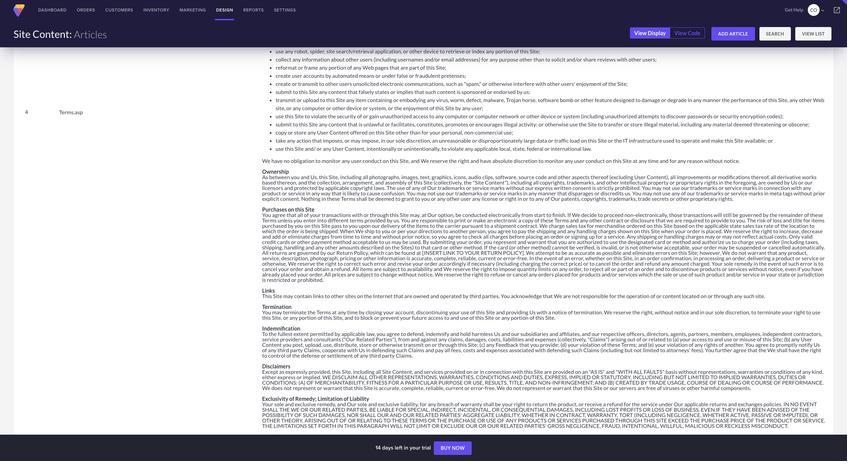 Task type: locate. For each thing, give the bounding box(es) containing it.
with
[[617, 56, 628, 63], [536, 81, 546, 87], [792, 185, 802, 191], [352, 212, 363, 218], [537, 309, 548, 316], [347, 347, 358, 354], [536, 347, 546, 354], [513, 369, 523, 375], [330, 445, 340, 451]]

0 vertical spatial product,
[[788, 250, 808, 256]]

2 error from the left
[[801, 261, 813, 267]]

1 horizontal spatial third
[[370, 353, 381, 359]]

0 horizontal spatial users
[[340, 81, 352, 87]]

encourages
[[476, 121, 503, 128]]

site left may,
[[400, 212, 409, 218]]

way
[[613, 24, 623, 30], [321, 190, 331, 197]]

use down the graphics, on the right top of the page
[[437, 190, 445, 197]]

your inside restrictions on rights to use you agree you shall not (and you agree not to allow any other individual or entity using your password and identification to):
[[465, 12, 476, 18]]

other down described
[[364, 255, 377, 262]]

us
[[792, 179, 798, 186], [530, 309, 536, 316], [494, 331, 501, 337], [814, 342, 821, 348], [359, 347, 365, 354]]

prior inside purchases on this site you agree that all of your transactions with or through this site may, at our option, be conducted electronically from start to finish. if we decide to proceed non-electronically, those transactions will still be governed by the remainder of these terms unless you enter into different terms provided by us. you are responsible to print or make an electronic a copy of these terms and any other contract or disclosure that we are required to provide to you. the risk of loss and title for items purchased by you on this site pass to you upon our delivery of the items to the carrier pursuant to a shipment contract. we charge sales tax for merchandise ordered on this site based on the applicable state sales tax rate of the location to which the order is being shipped. when we ship to you or per your directions to another person, you agree to pay the shipping and any handling charges shown on this site when your order is placed. we reserve the right to increase, decrease and add or eliminate charges from time to time and without prior notice, so you agree to check all charges before placing an order or signing up for a service. any shipping or handling charges may or may not reflect actual costs. only valid credit cards or other payment method acceptable to us may be used. by submitting your order, you represent and warrant that you are authorized to use the designated card or method and authorize us to charge your order (including taxes, shipping, handling and any other amounts described on the sites) to that card or other method. if the card (or other method) cannot be verified, is invalid, or is not otherwise acceptable, your order may be suspended or cancelled automatically. all returns are governed by our return policy, which can be found at [insert link to your return policy]. we attempt to be as accurate as possible and eliminate errors on this site; however, we do not warrant that any product, service, description, photograph, pricing or other information is accurate, complete, reliable, current or error-free. in the event of an error, whether on this site, in an order confirmation, in processing an order, delivering a product or service or otherwise, we reserve the right to correct such error and revise your order accordingly if necessary (including charging the correct price) or to cancel the order and refund any amount charged. your sole remedy in the event of such error is to cancel your order and obtain a refund. all items are subject to availability and we reserve the right to impose quantity limits on any order, to reject all or part of an order and to discontinue products or services without notice, even if you have already placed your order. all prices are subject to change without notice. we reserve the right to refuse or cancel any orders placed for products and/or services which the sale or use of such product and/or service in your state or jurisdiction is restricted or prohibited.
[[402, 234, 414, 240]]

on down indemnify
[[425, 342, 431, 348]]

0 horizontal spatial violate
[[311, 113, 327, 120]]

way left commercially
[[613, 24, 623, 30]]

and inside links this site may contain links to other sites on the internet that are owned and operated by third parties. you acknowledge that we are not responsible for the operation of or content located on or through any such site.
[[431, 293, 439, 300]]

0 horizontal spatial not
[[404, 423, 416, 430]]

not left (and
[[308, 12, 317, 18]]

(collectively, inside indemnification to the fullest extent permitted by applicable law, you agree to defend, indemnify and hold harmless us and our subsidiaries and affiliates, and our respective officers, directors, agents, partners, members, employees, independent contractors, service providers and consultants ("our related parties"), from and against any claims, damages, costs, liabilities and expenses (collectively, "claims") arising out of or related to (a) your access to and use or misuse of this site; (b) any user content you post, upload, use, distribute, store or otherwise transmit on or through this site; (c) any feedback that you provide; (d) your violation of these terms; and (e) your violation of any rights of another. you agree to promptly notify us of any third party claims, cooperate with us in defending such claims and pay all fees, costs and expenses associated with defending such claims (including but not limited to attorneys' fees). you further agree that the we shall have the right to control of the defense or settlement of any third party claims.
[[558, 336, 587, 343]]

1 horizontal spatial error
[[801, 261, 813, 267]]

error- inside the disclaimers except as expressly provided, this site, including all site content, and services provided on or in connection with this site are provided on an "as is" and "with all faults" basis without representations, warranties or conditions of any kind, either express or implied. we disclaim all other representations, warranties, conditions and duties, express, implied or statutory, including but not limited to implied warranties, duties or conditions: (a) of merchantability, fitness for a particular purpose or use, results, title, and non-infringement; and (b) created by trade usage, course of dealing or course of performance. we does not represent or warrant that this site is accurate, complete, reliable, current or error-free. we do not represent or warrant that this site or our servers are free of viruses or other harmful components.
[[471, 385, 485, 392]]

site up enter
[[305, 206, 315, 213]]

protected
[[294, 185, 318, 191]]

you inside restrictions on rights to use you agree you shall not (and you agree not to allow any other individual or entity using your password and identification to):
[[262, 12, 271, 18]]

that
[[390, 64, 400, 71], [348, 89, 358, 95], [415, 89, 425, 95], [348, 121, 358, 128], [312, 137, 322, 144], [332, 190, 342, 197], [558, 190, 568, 197], [287, 212, 297, 218], [656, 217, 666, 224], [548, 239, 558, 245], [421, 244, 431, 251], [768, 250, 778, 256], [394, 293, 404, 300], [543, 293, 553, 300], [520, 342, 530, 348], [748, 347, 758, 354], [343, 385, 353, 392], [573, 385, 583, 392], [287, 439, 297, 446], [521, 439, 531, 446], [763, 439, 772, 446]]

these inside ownership as between you and us, this site, including all photographs, images, text, graphics, icons, audio clips, software, source code and other aspects thereof (excluding user content), all improvements or modifications thereof, all derivative works based thereon, and the collection, arrangement, and assembly of this site (collectively, the "site content"), including all copyrights, trademarks, and other intellectual property or proprietary rights in the foregoing, are owned by us or our licensors and protected by applicable copyright laws. the use of any of our trademarks or service marks without our express written consent is strictly prohibited. you may not use our trademarks or service marks in connection with any product or service in any way that is likely to cause confusion. you may not use our trademarks or service marks in any manner that disparages or discredits us. you may not use any of our trademarks or service marks in meta tags without prior explicit consent. nothing in these terms shall be deemed to grant to you or any other user any license or right in or to any of our patents, copyrights, trademarks, trade secrets or other proprietary rights.
[[327, 196, 340, 202]]

marks up license
[[491, 185, 505, 191]]

any
[[627, 234, 637, 240]]

1 defending from the left
[[372, 347, 396, 354]]

pay inside purchases on this site you agree that all of your transactions with or through this site may, at our option, be conducted electronically from start to finish. if we decide to proceed non-electronically, those transactions will still be governed by the remainder of these terms unless you enter into different terms provided by us. you are responsible to print or make an electronic a copy of these terms and any other contract or disclosure that we are required to provide to you. the risk of loss and title for items purchased by you on this site pass to you upon our delivery of the items to the carrier pursuant to a shipment contract. we charge sales tax for merchandise ordered on this site based on the applicable state sales tax rate of the location to which the order is being shipped. when we ship to you or per your directions to another person, you agree to pay the shipping and any handling charges shown on this site when your order is placed. we reserve the right to increase, decrease and add or eliminate charges from time to time and without prior notice, so you agree to check all charges before placing an order or signing up for a service. any shipping or handling charges may or may not reflect actual costs. only valid credit cards or other payment method acceptable to us may be used. by submitting your order, you represent and warrant that you are authorized to use the designated card or method and authorize us to charge your order (including taxes, shipping, handling and any other amounts described on the sites) to that card or other method. if the card (or other method) cannot be verified, is invalid, or is not otherwise acceptable, your order may be suspended or cancelled automatically. all returns are governed by our return policy, which can be found at [insert link to your return policy]. we attempt to be as accurate as possible and eliminate errors on this site; however, we do not warrant that any product, service, description, photograph, pricing or other information is accurate, complete, reliable, current or error-free. in the event of an error, whether on this site, in an order confirmation, in processing an order, delivering a product or service or otherwise, we reserve the right to correct such error and revise your order accordingly if necessary (including charging the correct price) or to cancel the order and refund any amount charged. your sole remedy in the event of such error is to cancel your order and obtain a refund. all items are subject to availability and we reserve the right to impose quantity limits on any order, to reject all or part of an order and to discontinue products or services without notice, even if you have already placed your order. all prices are subject to change without notice. we reserve the right to refuse or cancel any orders placed for products and/or services which the sale or use of such product and/or service in your state or jurisdiction is restricted or prohibited.
[[518, 228, 527, 235]]

site, down termination
[[272, 315, 282, 321]]

shall inside restrictions on rights to use you agree you shall not (and you agree not to allow any other individual or entity using your password and identification to):
[[297, 12, 307, 18]]

non- up ordered
[[625, 212, 636, 218]]

1 tax from the left
[[579, 223, 586, 229]]

our
[[310, 407, 321, 413], [377, 412, 389, 419], [403, 412, 415, 419], [466, 423, 478, 430], [488, 423, 500, 430]]

to inside links this site may contain links to other sites on the internet that are owned and operated by third parties. you acknowledge that we are not responsible for the operation of or content located on or through any such site.
[[325, 293, 330, 300]]

for inside the disclaimers except as expressly provided, this site, including all site content, and services provided on or in connection with this site are provided on an "as is" and "with all faults" basis without representations, warranties or conditions of any kind, either express or implied. we disclaim all other representations, warranties, conditions and duties, express, implied or statutory, including but not limited to implied warranties, duties or conditions: (a) of merchantability, fitness for a particular purpose or use, results, title, and non-infringement; and (b) created by trade usage, course of dealing or course of performance. we does not represent or warrant that this site is accurate, complete, reliable, current or error-free. we do not represent or warrant that this site or our servers are free of viruses or other harmful components.
[[389, 380, 400, 386]]

not inside links this site may contain links to other sites on the internet that are owned and operated by third parties. you acknowledge that we are not responsible for the operation of or content located on or through any such site.
[[572, 293, 580, 300]]

1 horizontal spatial content,
[[393, 369, 413, 375]]

notice. inside purchases on this site you agree that all of your transactions with or through this site may, at our option, be conducted electronically from start to finish. if we decide to proceed non-electronically, those transactions will still be governed by the remainder of these terms unless you enter into different terms provided by us. you are responsible to print or make an electronic a copy of these terms and any other contract or disclosure that we are required to provide to you. the risk of loss and title for items purchased by you on this site pass to you upon our delivery of the items to the carrier pursuant to a shipment contract. we charge sales tax for merchandise ordered on this site based on the applicable state sales tax rate of the location to which the order is being shipped. when we ship to you or per your directions to another person, you agree to pay the shipping and any handling charges shown on this site when your order is placed. we reserve the right to increase, decrease and add or eliminate charges from time to time and without prior notice, so you agree to check all charges before placing an order or signing up for a service. any shipping or handling charges may or may not reflect actual costs. only valid credit cards or other payment method acceptable to us may be used. by submitting your order, you represent and warrant that you are authorized to use the designated card or method and authorize us to charge your order (including taxes, shipping, handling and any other amounts described on the sites) to that card or other method. if the card (or other method) cannot be verified, is invalid, or is not otherwise acceptable, your order may be suspended or cancelled automatically. all returns are governed by our return policy, which can be found at [insert link to your return policy]. we attempt to be as accurate as possible and eliminate errors on this site; however, we do not warrant that any product, service, description, photograph, pricing or other information is accurate, complete, reliable, current or error-free. in the event of an error, whether on this site, in an order confirmation, in processing an order, delivering a product or service or otherwise, we reserve the right to correct such error and revise your order accordingly if necessary (including charging the correct price) or to cancel the order and refund any amount charged. your sole remedy in the event of such error is to cancel your order and obtain a refund. all items are subject to availability and we reserve the right to impose quantity limits on any order, to reject all or part of an order and to discontinue products or services without notice, even if you have already placed your order. all prices are subject to change without notice. we reserve the right to refuse or cancel any orders placed for products and/or services which the sale or use of such product and/or service in your state or jurisdiction is restricted or prohibited.
[[418, 271, 434, 278]]

implied left the is"
[[570, 374, 591, 381]]

tort
[[620, 412, 633, 419]]

policy].
[[503, 250, 525, 256]]

in up the discontinue
[[694, 255, 699, 262]]

extent inside indemnification to the fullest extent permitted by applicable law, you agree to defend, indemnify and hold harmless us and our subsidiaries and affiliates, and our respective officers, directors, agents, partners, members, employees, independent contractors, service providers and consultants ("our related parties"), from and against any claims, damages, costs, liabilities and expenses (collectively, "claims") arising out of or related to (a) your access to and use or misuse of this site; (b) any user content you post, upload, use, distribute, store or otherwise transmit on or through this site; (c) any feedback that you provide; (d) your violation of these terms; and (e) your violation of any rights of another. you agree to promptly notify us of any third party claims, cooperate with us in defending such claims and pay all fees, costs and expenses associated with defending such claims (including but not limited to attorneys' fees). you further agree that the we shall have the right to control of the defense or settlement of any third party claims.
[[294, 331, 309, 337]]

to down liable
[[384, 418, 391, 424]]

us. inside ownership as between you and us, this site, including all photographs, images, text, graphics, icons, audio clips, software, source code and other aspects thereof (excluding user content), all improvements or modifications thereof, all derivative works based thereon, and the collection, arrangement, and assembly of this site (collectively, the "site content"), including all copyrights, trademarks, and other intellectual property or proprietary rights in the foregoing, are owned by us or our licensors and protected by applicable copyright laws. the use of any of our trademarks or service marks without our express written consent is strictly prohibited. you may not use our trademarks or service marks in connection with any product or service in any way that is likely to cause confusion. you may not use our trademarks or service marks in any manner that disparages or discredits us. you may not use any of our trademarks or service marks in meta tags without prior explicit consent. nothing in these terms shall be deemed to grant to you or any other user any license or right in or to any of our patents, copyrights, trademarks, trade secrets or other proprietary rights.
[[625, 190, 632, 197]]

encryption
[[741, 113, 766, 120]]

0 vertical spatial rights
[[404, 40, 417, 46]]

breach inside exclusivity of remedy; limitation of liability your sole and exclusive remedy, and our sole and exclusive liability, for any breach of warranty shall be your right to return the product, or receive a refund for the service under our applicable returns and exchanges policies. in no event shall the we or our related parties, be liable for special, indirect, incidental, or consequential damages, including lost profits or loss of business, even if they have been advised of the possibility of such damages, nor shall our and our related parties' aggregate liability, whether in contract, warranty, tort (including negligence, whether active, passive or imputed), or other theory, arising out of or relating to these terms or the purchase or use of any products or services purchased through this site exceed the purchase price of the product or service. the limitations set forth in this paragraph will not limit or exclude our or our related parties' gross negligence, fraud, intentional, willful, malicious or reckless misconduct.
[[438, 401, 454, 408]]

1 monitor from the left
[[322, 158, 341, 164]]

site right the this
[[273, 293, 282, 300]]

such up the jurisdiction
[[789, 261, 800, 267]]

1 illegal from the left
[[504, 121, 518, 128]]

that down misconduct.
[[763, 439, 772, 446]]

contained
[[434, 40, 458, 46]]

discretion
[[514, 158, 538, 164]]

liabilities
[[503, 336, 524, 343]]

and inside restrictions on rights to use you agree you shall not (and you agree not to allow any other individual or entity using your password and identification to):
[[501, 12, 509, 18]]

accurate, inside purchases on this site you agree that all of your transactions with or through this site may, at our option, be conducted electronically from start to finish. if we decide to proceed non-electronically, those transactions will still be governed by the remainder of these terms unless you enter into different terms provided by us. you are responsible to print or make an electronic a copy of these terms and any other contract or disclosure that we are required to provide to you. the risk of loss and title for items purchased by you on this site pass to you upon our delivery of the items to the carrier pursuant to a shipment contract. we charge sales tax for merchandise ordered on this site based on the applicable state sales tax rate of the location to which the order is being shipped. when we ship to you or per your directions to another person, you agree to pay the shipping and any handling charges shown on this site when your order is placed. we reserve the right to increase, decrease and add or eliminate charges from time to time and without prior notice, so you agree to check all charges before placing an order or signing up for a service. any shipping or handling charges may or may not reflect actual costs. only valid credit cards or other payment method acceptable to us may be used. by submitting your order, you represent and warrant that you are authorized to use the designated card or method and authorize us to charge your order (including taxes, shipping, handling and any other amounts described on the sites) to that card or other method. if the card (or other method) cannot be verified, is invalid, or is not otherwise acceptable, your order may be suspended or cancelled automatically. all returns are governed by our return policy, which can be found at [insert link to your return policy]. we attempt to be as accurate as possible and eliminate errors on this site; however, we do not warrant that any product, service, description, photograph, pricing or other information is accurate, complete, reliable, current or error-free. in the event of an error, whether on this site, in an order confirmation, in processing an order, delivering a product or service or otherwise, we reserve the right to correct such error and revise your order accordingly if necessary (including charging the correct price) or to cancel the order and refund any amount charged. your sole remedy in the event of such error is to cancel your order and obtain a refund. all items are subject to availability and we reserve the right to impose quantity limits on any order, to reject all or part of an order and to discontinue products or services without notice, even if you have already placed your order. all prices are subject to change without notice. we reserve the right to refuse or cancel any orders placed for products and/or services which the sale or use of such product and/or service in your state or jurisdiction is restricted or prohibited.
[[412, 255, 433, 262]]

settings
[[274, 7, 296, 13]]

so
[[432, 234, 437, 240]]

not left delivering
[[739, 250, 747, 256]]

us. inside purchases on this site you agree that all of your transactions with or through this site may, at our option, be conducted electronically from start to finish. if we decide to proceed non-electronically, those transactions will still be governed by the remainder of these terms unless you enter into different terms provided by us. you are responsible to print or make an electronic a copy of these terms and any other contract or disclosure that we are required to provide to you. the risk of loss and title for items purchased by you on this site pass to you upon our delivery of the items to the carrier pursuant to a shipment contract. we charge sales tax for merchandise ordered on this site based on the applicable state sales tax rate of the location to which the order is being shipped. when we ship to you or per your directions to another person, you agree to pay the shipping and any handling charges shown on this site when your order is placed. we reserve the right to increase, decrease and add or eliminate charges from time to time and without prior notice, so you agree to check all charges before placing an order or signing up for a service. any shipping or handling charges may or may not reflect actual costs. only valid credit cards or other payment method acceptable to us may be used. by submitting your order, you represent and warrant that you are authorized to use the designated card or method and authorize us to charge your order (including taxes, shipping, handling and any other amounts described on the sites) to that card or other method. if the card (or other method) cannot be verified, is invalid, or is not otherwise acceptable, your order may be suspended or cancelled automatically. all returns are governed by our return policy, which can be found at [insert link to your return policy]. we attempt to be as accurate as possible and eliminate errors on this site; however, we do not warrant that any product, service, description, photograph, pricing or other information is accurate, complete, reliable, current or error-free. in the event of an error, whether on this site, in an order confirmation, in processing an order, delivering a product or service or otherwise, we reserve the right to correct such error and revise your order accordingly if necessary (including charging the correct price) or to cancel the order and refund any amount charged. your sole remedy in the event of such error is to cancel your order and obtain a refund. all items are subject to availability and we reserve the right to impose quantity limits on any order, to reject all or part of an order and to discontinue products or services without notice, even if you have already placed your order. all prices are subject to change without notice. we reserve the right to refuse or cancel any orders placed for products and/or services which the sale or use of such product and/or service in your state or jurisdiction is restricted or prohibited.
[[394, 217, 400, 224]]

amount
[[672, 261, 690, 267]]

whether inside purchases on this site you agree that all of your transactions with or through this site may, at our option, be conducted electronically from start to finish. if we decide to proceed non-electronically, those transactions will still be governed by the remainder of these terms unless you enter into different terms provided by us. you are responsible to print or make an electronic a copy of these terms and any other contract or disclosure that we are required to provide to you. the risk of loss and title for items purchased by you on this site pass to you upon our delivery of the items to the carrier pursuant to a shipment contract. we charge sales tax for merchandise ordered on this site based on the applicable state sales tax rate of the location to which the order is being shipped. when we ship to you or per your directions to another person, you agree to pay the shipping and any handling charges shown on this site when your order is placed. we reserve the right to increase, decrease and add or eliminate charges from time to time and without prior notice, so you agree to check all charges before placing an order or signing up for a service. any shipping or handling charges may or may not reflect actual costs. only valid credit cards or other payment method acceptable to us may be used. by submitting your order, you represent and warrant that you are authorized to use the designated card or method and authorize us to charge your order (including taxes, shipping, handling and any other amounts described on the sites) to that card or other method. if the card (or other method) cannot be verified, is invalid, or is not otherwise acceptable, your order may be suspended or cancelled automatically. all returns are governed by our return policy, which can be found at [insert link to your return policy]. we attempt to be as accurate as possible and eliminate errors on this site; however, we do not warrant that any product, service, description, photograph, pricing or other information is accurate, complete, reliable, current or error-free. in the event of an error, whether on this site, in an order confirmation, in processing an order, delivering a product or service or otherwise, we reserve the right to correct such error and revise your order accordingly if necessary (including charging the correct price) or to cancel the order and refund any amount charged. your sole remedy in the event of such error is to cancel your order and obtain a refund. all items are subject to availability and we reserve the right to impose quantity limits on any order, to reject all or part of an order and to discontinue products or services without notice, even if you have already placed your order. all prices are subject to change without notice. we reserve the right to refuse or cancel any orders placed for products and/or services which the sale or use of such product and/or service in your state or jurisdiction is restricted or prohibited.
[[586, 255, 606, 262]]

0 horizontal spatial in
[[338, 423, 343, 430]]

permitted inside indemnification to the fullest extent permitted by applicable law, you agree to defend, indemnify and hold harmless us and our subsidiaries and affiliates, and our respective officers, directors, agents, partners, members, employees, independent contractors, service providers and consultants ("our related parties"), from and against any claims, damages, costs, liabilities and expenses (collectively, "claims") arising out of or related to (a) your access to and use or misuse of this site; (b) any user content you post, upload, use, distribute, store or otherwise transmit on or through this site; (c) any feedback that you provide; (d) your violation of these terms; and (e) your violation of any rights of another. you agree to promptly notify us of any third party claims, cooperate with us in defending such claims and pay all fees, costs and expenses associated with defending such claims (including but not limited to attorneys' fees). you further agree that the we shall have the right to control of the defense or settlement of any third party claims.
[[310, 331, 334, 337]]

0 horizontal spatial tax
[[579, 223, 586, 229]]

prohibited. down (excluding
[[615, 185, 641, 191]]

0 vertical spatial owned
[[768, 179, 784, 186]]

will
[[714, 212, 723, 218]]

of right (a)
[[307, 380, 314, 386]]

provided inside purchases on this site you agree that all of your transactions with or through this site may, at our option, be conducted electronically from start to finish. if we decide to proceed non-electronically, those transactions will still be governed by the remainder of these terms unless you enter into different terms provided by us. you are responsible to print or make an electronic a copy of these terms and any other contract or disclosure that we are required to provide to you. the risk of loss and title for items purchased by you on this site pass to you upon our delivery of the items to the carrier pursuant to a shipment contract. we charge sales tax for merchandise ordered on this site based on the applicable state sales tax rate of the location to which the order is being shipped. when we ship to you or per your directions to another person, you agree to pay the shipping and any handling charges shown on this site when your order is placed. we reserve the right to increase, decrease and add or eliminate charges from time to time and without prior notice, so you agree to check all charges before placing an order or signing up for a service. any shipping or handling charges may or may not reflect actual costs. only valid credit cards or other payment method acceptable to us may be used. by submitting your order, you represent and warrant that you are authorized to use the designated card or method and authorize us to charge your order (including taxes, shipping, handling and any other amounts described on the sites) to that card or other method. if the card (or other method) cannot be verified, is invalid, or is not otherwise acceptable, your order may be suspended or cancelled automatically. all returns are governed by our return policy, which can be found at [insert link to your return policy]. we attempt to be as accurate as possible and eliminate errors on this site; however, we do not warrant that any product, service, description, photograph, pricing or other information is accurate, complete, reliable, current or error-free. in the event of an error, whether on this site, in an order confirmation, in processing an order, delivering a product or service or otherwise, we reserve the right to correct such error and revise your order accordingly if necessary (including charging the correct price) or to cancel the order and refund any amount charged. your sole remedy in the event of such error is to cancel your order and obtain a refund. all items are subject to availability and we reserve the right to impose quantity limits on any order, to reject all or part of an order and to discontinue products or services without notice, even if you have already placed your order. all prices are subject to change without notice. we reserve the right to refuse or cancel any orders placed for products and/or services which the sale or use of such product and/or service in your state or jurisdiction is restricted or prohibited.
[[365, 217, 386, 224]]

may inside termination you may terminate the terms at any time by closing your account, discontinuing your use of this site and providing us with a notice of termination. we reserve the right, without notice and in our sole discretion, to terminate your right to use this site, or any portion of this site, and to block or prevent your future access to and use of this site or any portion of this site.
[[272, 309, 282, 316]]

0 horizontal spatial transactions
[[322, 212, 351, 218]]

relating
[[357, 418, 383, 424]]

this down associated
[[525, 369, 533, 375]]

if right method.
[[485, 244, 488, 251]]

local,
[[500, 146, 512, 152]]

2 horizontal spatial all
[[353, 266, 359, 272]]

product,
[[788, 250, 808, 256], [558, 401, 578, 408]]

or down aggregate
[[479, 423, 487, 430]]

copy inside purchases on this site you agree that all of your transactions with or through this site may, at our option, be conducted electronically from start to finish. if we decide to proceed non-electronically, those transactions will still be governed by the remainder of these terms unless you enter into different terms provided by us. you are responsible to print or make an electronic a copy of these terms and any other contract or disclosure that we are required to provide to you. the risk of loss and title for items purchased by you on this site pass to you upon our delivery of the items to the carrier pursuant to a shipment contract. we charge sales tax for merchandise ordered on this site based on the applicable state sales tax rate of the location to which the order is being shipped. when we ship to you or per your directions to another person, you agree to pay the shipping and any handling charges shown on this site when your order is placed. we reserve the right to increase, decrease and add or eliminate charges from time to time and without prior notice, so you agree to check all charges before placing an order or signing up for a service. any shipping or handling charges may or may not reflect actual costs. only valid credit cards or other payment method acceptable to us may be used. by submitting your order, you represent and warrant that you are authorized to use the designated card or method and authorize us to charge your order (including taxes, shipping, handling and any other amounts described on the sites) to that card or other method. if the card (or other method) cannot be verified, is invalid, or is not otherwise acceptable, your order may be suspended or cancelled automatically. all returns are governed by our return policy, which can be found at [insert link to your return policy]. we attempt to be as accurate as possible and eliminate errors on this site; however, we do not warrant that any product, service, description, photograph, pricing or other information is accurate, complete, reliable, current or error-free. in the event of an error, whether on this site, in an order confirmation, in processing an order, delivering a product or service or otherwise, we reserve the right to correct such error and revise your order accordingly if necessary (including charging the correct price) or to cancel the order and refund any amount charged. your sole remedy in the event of such error is to cancel your order and obtain a refund. all items are subject to availability and we reserve the right to impose quantity limits on any order, to reject all or part of an order and to discontinue products or services without notice, even if you have already placed your order. all prices are subject to change without notice. we reserve the right to refuse or cancel any orders placed for products and/or services which the sale or use of such product and/or service in your state or jurisdiction is restricted or prohibited.
[[523, 217, 534, 224]]

derivative down the using
[[443, 24, 467, 30]]

0 horizontal spatial actual
[[359, 439, 373, 446]]

breach inside 'remedies you agree that our remedy at law for any actual or threatened breach of these terms would be inadequate and that we shall be entitled to specific performance or injunctive relief, or both, in addition to any damages that we may be legally entitled to recover, together with reasonable expenses of any form of dispute resolution, including, without limitation, attorneys' fees. no right or remedy of ours shall be exclusive of any other, whether at law or in equity, including without limitation damages injunctive relief, attorneys' fees and expenses.'
[[408, 439, 424, 446]]

through
[[616, 418, 643, 424]]

access inside indemnification to the fullest extent permitted by applicable law, you agree to defend, indemnify and hold harmless us and our subsidiaries and affiliates, and our respective officers, directors, agents, partners, members, employees, independent contractors, service providers and consultants ("our related parties"), from and against any claims, damages, costs, liabilities and expenses (collectively, "claims") arising out of or related to (a) your access to and use or misuse of this site; (b) any user content you post, upload, use, distribute, store or otherwise transmit on or through this site; (c) any feedback that you provide; (d) your violation of these terms; and (e) your violation of any rights of another. you agree to promptly notify us of any third party claims, cooperate with us in defending such claims and pay all fees, costs and expenses associated with defending such claims (including but not limited to attorneys' fees). you further agree that the we shall have the right to control of the defense or settlement of any third party claims.
[[692, 336, 708, 343]]

malicious
[[686, 423, 715, 430]]

0 horizontal spatial information
[[302, 56, 330, 63]]

collection,
[[317, 179, 341, 186]]

attorneys' inside indemnification to the fullest extent permitted by applicable law, you agree to defend, indemnify and hold harmless us and our subsidiaries and affiliates, and our respective officers, directors, agents, partners, members, employees, independent contractors, service providers and consultants ("our related parties"), from and against any claims, damages, costs, liabilities and expenses (collectively, "claims") arising out of or related to (a) your access to and use or misuse of this site; (b) any user content you post, upload, use, distribute, store or otherwise transmit on or through this site; (c) any feedback that you provide; (d) your violation of these terms; and (e) your violation of any rights of another. you agree to promptly notify us of any third party claims, cooperate with us in defending such claims and pay all fees, costs and expenses associated with defending such claims (including but not limited to attorneys' fees). you further agree that the we shall have the right to control of the defense or settlement of any third party claims.
[[667, 347, 691, 354]]

0 horizontal spatial which
[[262, 228, 276, 235]]

1 vertical spatial trademarks,
[[609, 196, 637, 202]]

complete, down representations, on the bottom of the page
[[402, 385, 425, 392]]

password
[[477, 12, 499, 18]]

(b)
[[608, 380, 615, 386]]

0 vertical spatial non-
[[465, 129, 476, 136]]

dispute
[[425, 445, 443, 451]]

us;
[[524, 89, 531, 95]]

1 vertical spatial express
[[278, 374, 296, 381]]

our inside 'remedies you agree that our remedy at law for any actual or threatened breach of these terms would be inadequate and that we shall be entitled to specific performance or injunctive relief, or both, in addition to any damages that we may be legally entitled to recover, together with reasonable expenses of any form of dispute resolution, including, without limitation, attorneys' fees. no right or remedy of ours shall be exclusive of any other, whether at law or in equity, including without limitation damages injunctive relief, attorneys' fees and expenses.'
[[298, 439, 306, 446]]

site;
[[487, 40, 497, 46], [530, 48, 541, 55], [436, 64, 447, 71], [618, 81, 628, 87], [689, 250, 699, 256], [773, 336, 784, 343], [468, 342, 479, 348]]

2 violation from the left
[[667, 342, 688, 348]]

whether up reject
[[586, 255, 606, 262]]

user inside indemnification to the fullest extent permitted by applicable law, you agree to defend, indemnify and hold harmless us and our subsidiaries and affiliates, and our respective officers, directors, agents, partners, members, employees, independent contractors, service providers and consultants ("our related parties"), from and against any claims, damages, costs, liabilities and expenses (collectively, "claims") arising out of or related to (a) your access to and use or misuse of this site; (b) any user content you post, upload, use, distribute, store or otherwise transmit on or through this site; (c) any feedback that you provide; (d) your violation of these terms; and (e) your violation of any rights of another. you agree to promptly notify us of any third party claims, cooperate with us in defending such claims and pay all fees, costs and expenses associated with defending such claims (including but not limited to attorneys' fees). you further agree that the we shall have the right to control of the defense or settlement of any third party claims.
[[801, 336, 813, 343]]

1 horizontal spatial from
[[399, 336, 410, 343]]

1 vertical spatial notice.
[[418, 271, 434, 278]]

1 horizontal spatial permitted
[[310, 331, 334, 337]]

orders
[[539, 271, 554, 278]]

thereof,
[[752, 174, 770, 180]]

2 placed from the left
[[555, 271, 571, 278]]

0 vertical spatial transmit
[[298, 81, 318, 87]]

0 horizontal spatial expressly
[[286, 369, 308, 375]]

handling up authorized
[[577, 228, 597, 235]]

violate down the unreasonable
[[448, 146, 464, 152]]

your up charged.
[[692, 244, 703, 251]]

0 horizontal spatial injunctive
[[308, 450, 331, 457]]

(collectively, inside ownership as between you and us, this site, including all photographs, images, text, graphics, icons, audio clips, software, source code and other aspects thereof (excluding user content), all improvements or modifications thereof, all derivative works based thereon, and the collection, arrangement, and assembly of this site (collectively, the "site content"), including all copyrights, trademarks, and other intellectual property or proprietary rights in the foregoing, are owned by us or our licensors and protected by applicable copyright laws. the use of any of our trademarks or service marks without our express written consent is strictly prohibited. you may not use our trademarks or service marks in connection with any product or service in any way that is likely to cause confusion. you may not use our trademarks or service marks in any manner that disparages or discredits us. you may not use any of our trademarks or service marks in meta tags without prior explicit consent. nothing in these terms shall be deemed to grant to you or any other user any license or right in or to any of our patents, copyrights, trademarks, trade secrets or other proprietary rights.
[[434, 179, 463, 186]]

1 vertical spatial deemed
[[376, 196, 395, 202]]

through inside indemnification to the fullest extent permitted by applicable law, you agree to defend, indemnify and hold harmless us and our subsidiaries and affiliates, and our respective officers, directors, agents, partners, members, employees, independent contractors, service providers and consultants ("our related parties"), from and against any claims, damages, costs, liabilities and expenses (collectively, "claims") arising out of or related to (a) your access to and use or misuse of this site; (b) any user content you post, upload, use, distribute, store or otherwise transmit on or through this site; (c) any feedback that you provide; (d) your violation of these terms; and (e) your violation of any rights of another. you agree to promptly notify us of any third party claims, cooperate with us in defending such claims and pay all fees, costs and expenses associated with defending such claims (including but not limited to attorneys' fees). you further agree that the we shall have the right to control of the defense or settlement of any third party claims.
[[438, 342, 457, 348]]

1 horizontal spatial store
[[360, 342, 372, 348]]

rights inside ownership as between you and us, this site, including all photographs, images, text, graphics, icons, audio clips, software, source code and other aspects thereof (excluding user content), all improvements or modifications thereof, all derivative works based thereon, and the collection, arrangement, and assembly of this site (collectively, the "site content"), including all copyrights, trademarks, and other intellectual property or proprietary rights in the foregoing, are owned by us or our licensors and protected by applicable copyright laws. the use of any of our trademarks or service marks without our express written consent is strictly prohibited. you may not use our trademarks or service marks in connection with any product or service in any way that is likely to cause confusion. you may not use our trademarks or service marks in any manner that disparages or discredits us. you may not use any of our trademarks or service marks in meta tags without prior explicit consent. nothing in these terms shall be deemed to grant to you or any other user any license or right in or to any of our patents, copyrights, trademarks, trade secrets or other proprietary rights.
[[705, 179, 719, 186]]

derivative up tags
[[778, 174, 802, 180]]

to inside exclusivity of remedy; limitation of liability your sole and exclusive remedy, and our sole and exclusive liability, for any breach of warranty shall be your right to return the product, or receive a refund for the service under our applicable returns and exchanges policies. in no event shall the we or our related parties, be liable for special, indirect, incidental, or consequential damages, including lost profits or loss of business, even if they have been advised of the possibility of such damages, nor shall our and our related parties' aggregate liability, whether in contract, warranty, tort (including negligence, whether active, passive or imputed), or other theory, arising out of or relating to these terms or the purchase or use of any products or services purchased through this site exceed the purchase price of the product or service. the limitations set forth in this paragraph will not limit or exclude our or our related parties' gross negligence, fraud, intentional, willful, malicious or reckless misconduct.
[[527, 401, 532, 408]]

0 vertical spatial copy
[[276, 129, 287, 136]]

1 horizontal spatial in
[[550, 412, 556, 419]]

violation
[[580, 342, 601, 348], [667, 342, 688, 348]]

0 horizontal spatial based
[[262, 179, 276, 186]]

limitation
[[318, 396, 343, 402]]

2 warranties, from the left
[[742, 374, 778, 381]]

have inside indemnification to the fullest extent permitted by applicable law, you agree to defend, indemnify and hold harmless us and our subsidiaries and affiliates, and our respective officers, directors, agents, partners, members, employees, independent contractors, service providers and consultants ("our related parties"), from and against any claims, damages, costs, liabilities and expenses (collectively, "claims") arising out of or related to (a) your access to and use or misuse of this site; (b) any user content you post, upload, use, distribute, store or otherwise transmit on or through this site; (c) any feedback that you provide; (d) your violation of these terms; and (e) your violation of any rights of another. you agree to promptly notify us of any third party claims, cooperate with us in defending such claims and pay all fees, costs and expenses associated with defending such claims (including but not limited to attorneys' fees). you further agree that the we shall have the right to control of the defense or settlement of any third party claims.
[[789, 347, 800, 354]]

trademarks, up proceed
[[609, 196, 637, 202]]

2 tax from the left
[[756, 223, 763, 229]]

view list link
[[796, 27, 832, 41]]

agree up adapt,
[[339, 12, 352, 18]]

1 horizontal spatial do
[[732, 250, 738, 256]]

owned up discontinuing
[[414, 293, 430, 300]]

no
[[791, 401, 799, 408]]

make inside download, modify, reproduce, adapt, translate, reverse engineer, create derivative works based upon, publicly display, sell, rent, license, or in any way commercially exploit any portion of this site, except and to the extent expressly permitted under these terms; remove any copyright, trademark or other proprietary rights notice contained in or on the site; use any robot, spider, site search/retrieval application, or other device to retrieve or index any portion of this site; collect any information about other users (including usernames and/or email addresses) for any purpose other than to solicit and/or share reviews with other users; reformat or frame any portion of any web pages that are part of this site; create user accounts by automated means or under false or fraudulent pretenses; create or transmit to other users unsolicited electronic communications, such as "spam," or otherwise interfere with other users' enjoyment of the site; submit to this site any content that falsely states or implies that such content is sponsored or endorsed by us; transmit or upload to this site any item containing or embodying any virus, worm, defect, malware, trojan horse, software bomb or other feature designed to damage or degrade in any manner the performance of this site, any other web site, or any computer or other device or system, or the enjoyment of this site by any user; use this site to violate the security of or gain unauthorized access to any computer or computer network or other device or system (including unauthorized attempts to discover passwords or security encryption codes); submit to this site any content that is unlawful or facilitates, constitutes, promotes or encourages illegal activity; or otherwise use the site to transfer or store illegal material, including any material deemed threatening or obscene; copy or store any user content offered on this site other than for your personal, non-commercial use; take any action that imposes, or may impose, in our sole discretion, an unreasonable or disproportionately large data or traffic load on this site or the it infrastructure used to operate and make this site available; or use this site and/ or any user content, intentionally or unintentionally, to violate any applicable local, state, federal or international law.
[[711, 137, 724, 144]]

use inside indemnification to the fullest extent permitted by applicable law, you agree to defend, indemnify and hold harmless us and our subsidiaries and affiliates, and our respective officers, directors, agents, partners, members, employees, independent contractors, service providers and consultants ("our related parties"), from and against any claims, damages, costs, liabilities and expenses (collectively, "claims") arising out of or related to (a) your access to and use or misuse of this site; (b) any user content you post, upload, use, distribute, store or otherwise transmit on or through this site; (c) any feedback that you provide; (d) your violation of these terms; and (e) your violation of any rights of another. you agree to promptly notify us of any third party claims, cooperate with us in defending such claims and pay all fees, costs and expenses associated with defending such claims (including but not limited to attorneys' fees). you further agree that the we shall have the right to control of the defense or settlement of any third party claims.
[[725, 336, 733, 343]]

terms inside termination you may terminate the terms at any time by closing your account, discontinuing your use of this site and providing us with a notice of termination. we reserve the right, without notice and in our sole discretion, to terminate your right to use this site, or any portion of this site, and to block or prevent your future access to and use of this site or any portion of this site.
[[317, 309, 331, 316]]

a
[[401, 380, 404, 386]]

shall down exclusivity
[[262, 407, 279, 413]]

site left item
[[336, 97, 345, 103]]

such down parties"),
[[397, 347, 408, 354]]

0 vertical spatial product
[[262, 190, 281, 197]]

method up "return" on the left
[[333, 239, 352, 245]]

description,
[[281, 255, 309, 262]]

to inside exclusivity of remedy; limitation of liability your sole and exclusive remedy, and our sole and exclusive liability, for any breach of warranty shall be your right to return the product, or receive a refund for the service under our applicable returns and exchanges policies. in no event shall the we or our related parties, be liable for special, indirect, incidental, or consequential damages, including lost profits or loss of business, even if they have been advised of the possibility of such damages, nor shall our and our related parties' aggregate liability, whether in contract, warranty, tort (including negligence, whether active, passive or imputed), or other theory, arising out of or relating to these terms or the purchase or use of any products or services purchased through this site exceed the purchase price of the product or service. the limitations set forth in this paragraph will not limit or exclude our or our related parties' gross negligence, fraud, intentional, willful, malicious or reckless misconduct.
[[384, 418, 391, 424]]

content inside links this site may contain links to other sites on the internet that are owned and operated by third parties. you acknowledge that we are not responsible for the operation of or content located on or through any such site.
[[663, 293, 682, 300]]

0 vertical spatial reliable,
[[459, 255, 478, 262]]

warrant
[[528, 239, 547, 245], [748, 250, 767, 256], [324, 385, 342, 392], [553, 385, 572, 392]]

to
[[457, 250, 464, 256], [711, 374, 718, 381], [384, 418, 391, 424]]

site inside site content: articles
[[14, 28, 31, 40]]

2 vertical spatial to
[[384, 418, 391, 424]]

1 warranties, from the left
[[439, 374, 475, 381]]

0 vertical spatial for
[[389, 380, 400, 386]]

manner inside download, modify, reproduce, adapt, translate, reverse engineer, create derivative works based upon, publicly display, sell, rent, license, or in any way commercially exploit any portion of this site, except and to the extent expressly permitted under these terms; remove any copyright, trademark or other proprietary rights notice contained in or on the site; use any robot, spider, site search/retrieval application, or other device to retrieve or index any portion of this site; collect any information about other users (including usernames and/or email addresses) for any purpose other than to solicit and/or share reviews with other users; reformat or frame any portion of any web pages that are part of this site; create user accounts by automated means or under false or fraudulent pretenses; create or transmit to other users unsolicited electronic communications, such as "spam," or otherwise interfere with other users' enjoyment of the site; submit to this site any content that falsely states or implies that such content is sponsored or endorsed by us; transmit or upload to this site any item containing or embodying any virus, worm, defect, malware, trojan horse, software bomb or other feature designed to damage or degrade in any manner the performance of this site, any other web site, or any computer or other device or system, or the enjoyment of this site by any user; use this site to violate the security of or gain unauthorized access to any computer or computer network or other device or system (including unauthorized attempts to discover passwords or security encryption codes); submit to this site any content that is unlawful or facilitates, constitutes, promotes or encourages illegal activity; or otherwise use the site to transfer or store illegal material, including any material deemed threatening or obscene; copy or store any user content offered on this site other than for your personal, non-commercial use; take any action that imposes, or may impose, in our sole discretion, an unreasonable or disproportionately large data or traffic load on this site or the it infrastructure used to operate and make this site available; or use this site and/ or any user content, intentionally or unintentionally, to violate any applicable local, state, federal or international law.
[[703, 97, 721, 103]]

the inside purchases on this site you agree that all of your transactions with or through this site may, at our option, be conducted electronically from start to finish. if we decide to proceed non-electronically, those transactions will still be governed by the remainder of these terms unless you enter into different terms provided by us. you are responsible to print or make an electronic a copy of these terms and any other contract or disclosure that we are required to provide to you. the risk of loss and title for items purchased by you on this site pass to you upon our delivery of the items to the carrier pursuant to a shipment contract. we charge sales tax for merchandise ordered on this site based on the applicable state sales tax rate of the location to which the order is being shipped. when we ship to you or per your directions to another person, you agree to pay the shipping and any handling charges shown on this site when your order is placed. we reserve the right to increase, decrease and add or eliminate charges from time to time and without prior notice, so you agree to check all charges before placing an order or signing up for a service. any shipping or handling charges may or may not reflect actual costs. only valid credit cards or other payment method acceptable to us may be used. by submitting your order, you represent and warrant that you are authorized to use the designated card or method and authorize us to charge your order (including taxes, shipping, handling and any other amounts described on the sites) to that card or other method. if the card (or other method) cannot be verified, is invalid, or is not otherwise acceptable, your order may be suspended or cancelled automatically. all returns are governed by our return policy, which can be found at [insert link to your return policy]. we attempt to be as accurate as possible and eliminate errors on this site; however, we do not warrant that any product, service, description, photograph, pricing or other information is accurate, complete, reliable, current or error-free. in the event of an error, whether on this site, in an order confirmation, in processing an order, delivering a product or service or otherwise, we reserve the right to correct such error and revise your order accordingly if necessary (including charging the correct price) or to cancel the order and refund any amount charged. your sole remedy in the event of such error is to cancel your order and obtain a refund. all items are subject to availability and we reserve the right to impose quantity limits on any order, to reject all or part of an order and to discontinue products or services without notice, even if you have already placed your order. all prices are subject to change without notice. we reserve the right to refuse or cancel any orders placed for products and/or services which the sale or use of such product and/or service in your state or jurisdiction is restricted or prohibited.
[[748, 217, 757, 224]]

0 vertical spatial based
[[484, 24, 498, 30]]

that up the contract,
[[573, 385, 583, 392]]

manner up the passwords
[[703, 97, 721, 103]]

on down consent. on the left of the page
[[288, 206, 294, 213]]

discretion, inside termination you may terminate the terms at any time by closing your account, discontinuing your use of this site and providing us with a notice of termination. we reserve the right, without notice and in our sole discretion, to terminate your right to use this site, or any portion of this site, and to block or prevent your future access to and use of this site or any portion of this site.
[[726, 309, 751, 316]]

content up virus,
[[438, 89, 456, 95]]

based inside download, modify, reproduce, adapt, translate, reverse engineer, create derivative works based upon, publicly display, sell, rent, license, or in any way commercially exploit any portion of this site, except and to the extent expressly permitted under these terms; remove any copyright, trademark or other proprietary rights notice contained in or on the site; use any robot, spider, site search/retrieval application, or other device to retrieve or index any portion of this site; collect any information about other users (including usernames and/or email addresses) for any purpose other than to solicit and/or share reviews with other users; reformat or frame any portion of any web pages that are part of this site; create user accounts by automated means or under false or fraudulent pretenses; create or transmit to other users unsolicited electronic communications, such as "spam," or otherwise interfere with other users' enjoyment of the site; submit to this site any content that falsely states or implies that such content is sponsored or endorsed by us; transmit or upload to this site any item containing or embodying any virus, worm, defect, malware, trojan horse, software bomb or other feature designed to damage or degrade in any manner the performance of this site, any other web site, or any computer or other device or system, or the enjoyment of this site by any user; use this site to violate the security of or gain unauthorized access to any computer or computer network or other device or system (including unauthorized attempts to discover passwords or security encryption codes); submit to this site any content that is unlawful or facilitates, constitutes, promotes or encourages illegal activity; or otherwise use the site to transfer or store illegal material, including any material deemed threatening or obscene; copy or store any user content offered on this site other than for your personal, non-commercial use; take any action that imposes, or may impose, in our sole discretion, an unreasonable or disproportionately large data or traffic load on this site or the it infrastructure used to operate and make this site available; or use this site and/ or any user content, intentionally or unintentionally, to violate any applicable local, state, federal or international law.
[[484, 24, 498, 30]]

expenses down costs,
[[487, 347, 508, 354]]

or inside exclusivity of remedy; limitation of liability your sole and exclusive remedy, and our sole and exclusive liability, for any breach of warranty shall be your right to return the product, or receive a refund for the service under our applicable returns and exchanges policies. in no event shall the we or our related parties, be liable for special, indirect, incidental, or consequential damages, including lost profits or loss of business, even if they have been advised of the possibility of such damages, nor shall our and our related parties' aggregate liability, whether in contract, warranty, tort (including negligence, whether active, passive or imputed), or other theory, arising out of or relating to these terms or the purchase or use of any products or services purchased through this site exceed the purchase price of the product or service. the limitations set forth in this paragraph will not limit or exclude our or our related parties' gross negligence, fraud, intentional, willful, malicious or reckless misconduct.
[[579, 401, 584, 408]]

0 vertical spatial permitted
[[276, 32, 300, 38]]

transmit inside indemnification to the fullest extent permitted by applicable law, you agree to defend, indemnify and hold harmless us and our subsidiaries and affiliates, and our respective officers, directors, agents, partners, members, employees, independent contractors, service providers and consultants ("our related parties"), from and against any claims, damages, costs, liabilities and expenses (collectively, "claims") arising out of or related to (a) your access to and use or misuse of this site; (b) any user content you post, upload, use, distribute, store or otherwise transmit on or through this site; (c) any feedback that you provide; (d) your violation of these terms; and (e) your violation of any rights of another. you agree to promptly notify us of any third party claims, cooperate with us in defending such claims and pay all fees, costs and expenses associated with defending such claims (including but not limited to attorneys' fees). you further agree that the we shall have the right to control of the defense or settlement of any third party claims.
[[404, 342, 424, 348]]

returns down harmful
[[710, 401, 728, 408]]

2 sales from the left
[[743, 223, 755, 229]]

into
[[317, 217, 327, 224]]

not down the text,
[[428, 190, 436, 197]]

our down 'written'
[[551, 196, 561, 202]]

2 security from the left
[[720, 113, 739, 120]]

refund inside purchases on this site you agree that all of your transactions with or through this site may, at our option, be conducted electronically from start to finish. if we decide to proceed non-electronically, those transactions will still be governed by the remainder of these terms unless you enter into different terms provided by us. you are responsible to print or make an electronic a copy of these terms and any other contract or disclosure that we are required to provide to you. the risk of loss and title for items purchased by you on this site pass to you upon our delivery of the items to the carrier pursuant to a shipment contract. we charge sales tax for merchandise ordered on this site based on the applicable state sales tax rate of the location to which the order is being shipped. when we ship to you or per your directions to another person, you agree to pay the shipping and any handling charges shown on this site when your order is placed. we reserve the right to increase, decrease and add or eliminate charges from time to time and without prior notice, so you agree to check all charges before placing an order or signing up for a service. any shipping or handling charges may or may not reflect actual costs. only valid credit cards or other payment method acceptable to us may be used. by submitting your order, you represent and warrant that you are authorized to use the designated card or method and authorize us to charge your order (including taxes, shipping, handling and any other amounts described on the sites) to that card or other method. if the card (or other method) cannot be verified, is invalid, or is not otherwise acceptable, your order may be suspended or cancelled automatically. all returns are governed by our return policy, which can be found at [insert link to your return policy]. we attempt to be as accurate as possible and eliminate errors on this site; however, we do not warrant that any product, service, description, photograph, pricing or other information is accurate, complete, reliable, current or error-free. in the event of an error, whether on this site, in an order confirmation, in processing an order, delivering a product or service or otherwise, we reserve the right to correct such error and revise your order accordingly if necessary (including charging the correct price) or to cancel the order and refund any amount charged. your sole remedy in the event of such error is to cancel your order and obtain a refund. all items are subject to availability and we reserve the right to impose quantity limits on any order, to reject all or part of an order and to discontinue products or services without notice, even if you have already placed your order. all prices are subject to change without notice. we reserve the right to refuse or cancel any orders placed for products and/or services which the sale or use of such product and/or service in your state or jurisdiction is restricted or prohibited.
[[645, 261, 661, 267]]

sole up possibility
[[275, 401, 284, 408]]

store inside indemnification to the fullest extent permitted by applicable law, you agree to defend, indemnify and hold harmless us and our subsidiaries and affiliates, and our respective officers, directors, agents, partners, members, employees, independent contractors, service providers and consultants ("our related parties"), from and against any claims, damages, costs, liabilities and expenses (collectively, "claims") arising out of or related to (a) your access to and use or misuse of this site; (b) any user content you post, upload, use, distribute, store or otherwise transmit on or through this site; (c) any feedback that you provide; (d) your violation of these terms; and (e) your violation of any rights of another. you agree to promptly notify us of any third party claims, cooperate with us in defending such claims and pay all fees, costs and expenses associated with defending such claims (including but not limited to attorneys' fees). you further agree that the we shall have the right to control of the defense or settlement of any third party claims.
[[360, 342, 372, 348]]

for inside exclusivity of remedy; limitation of liability your sole and exclusive remedy, and our sole and exclusive liability, for any breach of warranty shall be your right to return the product, or receive a refund for the service under our applicable returns and exchanges policies. in no event shall the we or our related parties, be liable for special, indirect, incidental, or consequential damages, including lost profits or loss of business, even if they have been advised of the possibility of such damages, nor shall our and our related parties' aggregate liability, whether in contract, warranty, tort (including negligence, whether active, passive or imputed), or other theory, arising out of or relating to these terms or the purchase or use of any products or services purchased through this site exceed the purchase price of the product or service. the limitations set forth in this paragraph will not limit or exclude our or our related parties' gross negligence, fraud, intentional, willful, malicious or reckless misconduct.
[[396, 407, 407, 413]]

1 method from the left
[[333, 239, 352, 245]]

0 horizontal spatial trademarks,
[[567, 179, 596, 186]]

that down 'communications,'
[[415, 89, 425, 95]]

for inside 'remedies you agree that our remedy at law for any actual or threatened breach of these terms would be inadequate and that we shall be entitled to specific performance or injunctive relief, or both, in addition to any damages that we may be legally entitled to recover, together with reasonable expenses of any form of dispute resolution, including, without limitation, attorneys' fees. no right or remedy of ours shall be exclusive of any other, whether at law or in equity, including without limitation damages injunctive relief, attorneys' fees and expenses.'
[[341, 439, 348, 446]]

are up account,
[[405, 293, 413, 300]]

1 security from the left
[[337, 113, 356, 120]]

including inside the disclaimers except as expressly provided, this site, including all site content, and services provided on or in connection with this site are provided on an "as is" and "with all faults" basis without representations, warranties or conditions of any kind, either express or implied. we disclaim all other representations, warranties, conditions and duties, express, implied or statutory, including but not limited to implied warranties, duties or conditions: (a) of merchantability, fitness for a particular purpose or use, results, title, and non-infringement; and (b) created by trade usage, course of dealing or course of performance. we does not represent or warrant that this site is accurate, complete, reliable, current or error-free. we do not represent or warrant that this site or our servers are free of viruses or other harmful components.
[[353, 369, 375, 375]]

0 horizontal spatial us
[[386, 239, 391, 245]]

with inside the disclaimers except as expressly provided, this site, including all site content, and services provided on or in connection with this site are provided on an "as is" and "with all faults" basis without representations, warranties or conditions of any kind, either express or implied. we disclaim all other representations, warranties, conditions and duties, express, implied or statutory, including but not limited to implied warranties, duties or conditions: (a) of merchantability, fitness for a particular purpose or use, results, title, and non-infringement; and (b) created by trade usage, course of dealing or course of performance. we does not represent or warrant that this site is accurate, complete, reliable, current or error-free. we do not represent or warrant that this site or our servers are free of viruses or other harmful components.
[[513, 369, 523, 375]]

1 implied from the left
[[570, 374, 591, 381]]

2 correct from the left
[[551, 261, 568, 267]]

site; inside purchases on this site you agree that all of your transactions with or through this site may, at our option, be conducted electronically from start to finish. if we decide to proceed non-electronically, those transactions will still be governed by the remainder of these terms unless you enter into different terms provided by us. you are responsible to print or make an electronic a copy of these terms and any other contract or disclosure that we are required to provide to you. the risk of loss and title for items purchased by you on this site pass to you upon our delivery of the items to the carrier pursuant to a shipment contract. we charge sales tax for merchandise ordered on this site based on the applicable state sales tax rate of the location to which the order is being shipped. when we ship to you or per your directions to another person, you agree to pay the shipping and any handling charges shown on this site when your order is placed. we reserve the right to increase, decrease and add or eliminate charges from time to time and without prior notice, so you agree to check all charges before placing an order or signing up for a service. any shipping or handling charges may or may not reflect actual costs. only valid credit cards or other payment method acceptable to us may be used. by submitting your order, you represent and warrant that you are authorized to use the designated card or method and authorize us to charge your order (including taxes, shipping, handling and any other amounts described on the sites) to that card or other method. if the card (or other method) cannot be verified, is invalid, or is not otherwise acceptable, your order may be suspended or cancelled automatically. all returns are governed by our return policy, which can be found at [insert link to your return policy]. we attempt to be as accurate as possible and eliminate errors on this site; however, we do not warrant that any product, service, description, photograph, pricing or other information is accurate, complete, reliable, current or error-free. in the event of an error, whether on this site, in an order confirmation, in processing an order, delivering a product or service or otherwise, we reserve the right to correct such error and revise your order accordingly if necessary (including charging the correct price) or to cancel the order and refund any amount charged. your sole remedy in the event of such error is to cancel your order and obtain a refund. all items are subject to availability and we reserve the right to impose quantity limits on any order, to reject all or part of an order and to discontinue products or services without notice, even if you have already placed your order. all prices are subject to change without notice. we reserve the right to refuse or cancel any orders placed for products and/or services which the sale or use of such product and/or service in your state or jurisdiction is restricted or prohibited.
[[689, 250, 699, 256]]

to right acceptable
[[379, 239, 384, 245]]

no
[[576, 445, 583, 451]]

is inside the disclaimers except as expressly provided, this site, including all site content, and services provided on or in connection with this site are provided on an "as is" and "with all faults" basis without representations, warranties or conditions of any kind, either express or implied. we disclaim all other representations, warranties, conditions and duties, express, implied or statutory, including but not limited to implied warranties, duties or conditions: (a) of merchantability, fitness for a particular purpose or use, results, title, and non-infringement; and (b) created by trade usage, course of dealing or course of performance. we does not represent or warrant that this site is accurate, complete, reliable, current or error-free. we do not represent or warrant that this site or our servers are free of viruses or other harmful components.
[[374, 385, 378, 392]]

0 horizontal spatial state
[[730, 223, 742, 229]]

1 submit from the top
[[276, 89, 292, 95]]

0 horizontal spatial content
[[262, 342, 282, 348]]

1 horizontal spatial we
[[667, 217, 674, 224]]

2 horizontal spatial provided
[[553, 369, 574, 375]]

nothing
[[301, 196, 321, 202]]

be left legally in the bottom right of the page
[[792, 439, 798, 446]]

1 violation from the left
[[580, 342, 601, 348]]

malware,
[[484, 97, 505, 103]]

store down "law,"
[[360, 342, 372, 348]]

access right future
[[428, 315, 444, 321]]

search link
[[760, 27, 792, 41]]

owned
[[768, 179, 784, 186], [414, 293, 430, 300]]

1 vertical spatial owned
[[414, 293, 430, 300]]

1 vertical spatial relief,
[[332, 450, 346, 457]]

1 horizontal spatial correct
[[551, 261, 568, 267]]

prohibited. inside ownership as between you and us, this site, including all photographs, images, text, graphics, icons, audio clips, software, source code and other aspects thereof (excluding user content), all improvements or modifications thereof, all derivative works based thereon, and the collection, arrangement, and assembly of this site (collectively, the "site content"), including all copyrights, trademarks, and other intellectual property or proprietary rights in the foregoing, are owned by us or our licensors and protected by applicable copyright laws. the use of any of our trademarks or service marks without our express written consent is strictly prohibited. you may not use our trademarks or service marks in connection with any product or service in any way that is likely to cause confusion. you may not use our trademarks or service marks in any manner that disparages or discredits us. you may not use any of our trademarks or service marks in meta tags without prior explicit consent. nothing in these terms shall be deemed to grant to you or any other user any license or right in or to any of our patents, copyrights, trademarks, trade secrets or other proprietary rights.
[[615, 185, 641, 191]]

may inside links this site may contain links to other sites on the internet that are owned and operated by third parties. you acknowledge that we are not responsible for the operation of or content located on or through any such site.
[[283, 293, 293, 300]]

notice. down [insert in the bottom of the page
[[418, 271, 434, 278]]

claims down "claims")
[[584, 347, 600, 354]]

expenses inside 'remedies you agree that our remedy at law for any actual or threatened breach of these terms would be inadequate and that we shall be entitled to specific performance or injunctive relief, or both, in addition to any damages that we may be legally entitled to recover, together with reasonable expenses of any form of dispute resolution, including, without limitation, attorneys' fees. no right or remedy of ours shall be exclusive of any other, whether at law or in equity, including without limitation damages injunctive relief, attorneys' fees and expenses.'
[[369, 445, 390, 451]]

content, inside the disclaimers except as expressly provided, this site, including all site content, and services provided on or in connection with this site are provided on an "as is" and "with all faults" basis without representations, warranties or conditions of any kind, either express or implied. we disclaim all other representations, warranties, conditions and duties, express, implied or statutory, including but not limited to implied warranties, duties or conditions: (a) of merchantability, fitness for a particular purpose or use, results, title, and non-infringement; and (b) created by trade usage, course of dealing or course of performance. we does not represent or warrant that this site is accurate, complete, reliable, current or error-free. we do not represent or warrant that this site or our servers are free of viruses or other harmful components.
[[393, 369, 413, 375]]

1 horizontal spatial product,
[[788, 250, 808, 256]]

pages
[[375, 64, 389, 71]]

jurisdiction
[[798, 271, 825, 278]]

otherwise up claims.
[[379, 342, 403, 348]]

us up feedback
[[494, 331, 501, 337]]

2 horizontal spatial store
[[631, 121, 643, 128]]

charged.
[[691, 261, 711, 267]]

2 horizontal spatial third
[[470, 293, 481, 300]]

1 horizontal spatial works
[[803, 174, 817, 180]]

site inside links this site may contain links to other sites on the internet that are owned and operated by third parties. you acknowledge that we are not responsible for the operation of or content located on or through any such site.
[[273, 293, 282, 300]]

express inside ownership as between you and us, this site, including all photographs, images, text, graphics, icons, audio clips, software, source code and other aspects thereof (excluding user content), all improvements or modifications thereof, all derivative works based thereon, and the collection, arrangement, and assembly of this site (collectively, the "site content"), including all copyrights, trademarks, and other intellectual property or proprietary rights in the foregoing, are owned by us or our licensors and protected by applicable copyright laws. the use of any of our trademarks or service marks without our express written consent is strictly prohibited. you may not use our trademarks or service marks in connection with any product or service in any way that is likely to cause confusion. you may not use our trademarks or service marks in any manner that disparages or discredits us. you may not use any of our trademarks or service marks in meta tags without prior explicit consent. nothing in these terms shall be deemed to grant to you or any other user any license or right in or to any of our patents, copyrights, trademarks, trade secrets or other proprietary rights.
[[535, 185, 553, 191]]

be up carrier
[[456, 212, 462, 218]]

notice,
[[415, 234, 431, 240], [769, 266, 785, 272]]

notice up affiliates,
[[553, 309, 567, 316]]

email
[[442, 56, 454, 63]]

software,
[[496, 174, 518, 180]]

impose,
[[362, 137, 380, 144]]

0 vertical spatial error-
[[504, 255, 518, 262]]

quantity
[[518, 266, 538, 272]]

rights.
[[719, 196, 734, 202]]

implied up components.
[[719, 374, 741, 381]]

1 horizontal spatial cancel
[[513, 271, 528, 278]]

access inside termination you may terminate the terms at any time by closing your account, discontinuing your use of this site and providing us with a notice of termination. we reserve the right, without notice and in our sole discretion, to terminate your right to use this site, or any portion of this site, and to block or prevent your future access to and use of this site or any portion of this site.
[[428, 315, 444, 321]]

be right would
[[476, 439, 482, 446]]

information inside purchases on this site you agree that all of your transactions with or through this site may, at our option, be conducted electronically from start to finish. if we decide to proceed non-electronically, those transactions will still be governed by the remainder of these terms unless you enter into different terms provided by us. you are responsible to print or make an electronic a copy of these terms and any other contract or disclosure that we are required to provide to you. the risk of loss and title for items purchased by you on this site pass to you upon our delivery of the items to the carrier pursuant to a shipment contract. we charge sales tax for merchandise ordered on this site based on the applicable state sales tax rate of the location to which the order is being shipped. when we ship to you or per your directions to another person, you agree to pay the shipping and any handling charges shown on this site when your order is placed. we reserve the right to increase, decrease and add or eliminate charges from time to time and without prior notice, so you agree to check all charges before placing an order or signing up for a service. any shipping or handling charges may or may not reflect actual costs. only valid credit cards or other payment method acceptable to us may be used. by submitting your order, you represent and warrant that you are authorized to use the designated card or method and authorize us to charge your order (including taxes, shipping, handling and any other amounts described on the sites) to that card or other method. if the card (or other method) cannot be verified, is invalid, or is not otherwise acceptable, your order may be suspended or cancelled automatically. all returns are governed by our return policy, which can be found at [insert link to your return policy]. we attempt to be as accurate as possible and eliminate errors on this site; however, we do not warrant that any product, service, description, photograph, pricing or other information is accurate, complete, reliable, current or error-free. in the event of an error, whether on this site, in an order confirmation, in processing an order, delivering a product or service or otherwise, we reserve the right to correct such error and revise your order accordingly if necessary (including charging the correct price) or to cancel the order and refund any amount charged. your sole remedy in the event of such error is to cancel your order and obtain a refund. all items are subject to availability and we reserve the right to impose quantity limits on any order, to reject all or part of an order and to discontinue products or services without notice, even if you have already placed your order. all prices are subject to change without notice. we reserve the right to refuse or cancel any orders placed for products and/or services which the sale or use of such product and/or service in your state or jurisdiction is restricted or prohibited.
[[378, 255, 406, 262]]

this down take
[[285, 146, 294, 152]]

2 vertical spatial under
[[659, 401, 673, 408]]

to down the unreasonable
[[442, 146, 447, 152]]

1 vertical spatial content
[[262, 342, 282, 348]]

1 horizontal spatial transactions
[[684, 212, 713, 218]]

activity;
[[519, 121, 538, 128]]

0 horizontal spatial works
[[468, 24, 483, 30]]

reliable, inside purchases on this site you agree that all of your transactions with or through this site may, at our option, be conducted electronically from start to finish. if we decide to proceed non-electronically, those transactions will still be governed by the remainder of these terms unless you enter into different terms provided by us. you are responsible to print or make an electronic a copy of these terms and any other contract or disclosure that we are required to provide to you. the risk of loss and title for items purchased by you on this site pass to you upon our delivery of the items to the carrier pursuant to a shipment contract. we charge sales tax for merchandise ordered on this site based on the applicable state sales tax rate of the location to which the order is being shipped. when we ship to you or per your directions to another person, you agree to pay the shipping and any handling charges shown on this site when your order is placed. we reserve the right to increase, decrease and add or eliminate charges from time to time and without prior notice, so you agree to check all charges before placing an order or signing up for a service. any shipping or handling charges may or may not reflect actual costs. only valid credit cards or other payment method acceptable to us may be used. by submitting your order, you represent and warrant that you are authorized to use the designated card or method and authorize us to charge your order (including taxes, shipping, handling and any other amounts described on the sites) to that card or other method. if the card (or other method) cannot be verified, is invalid, or is not otherwise acceptable, your order may be suspended or cancelled automatically. all returns are governed by our return policy, which can be found at [insert link to your return policy]. we attempt to be as accurate as possible and eliminate errors on this site; however, we do not warrant that any product, service, description, photograph, pricing or other information is accurate, complete, reliable, current or error-free. in the event of an error, whether on this site, in an order confirmation, in processing an order, delivering a product or service or otherwise, we reserve the right to correct such error and revise your order accordingly if necessary (including charging the correct price) or to cancel the order and refund any amount charged. your sole remedy in the event of such error is to cancel your order and obtain a refund. all items are subject to availability and we reserve the right to impose quantity limits on any order, to reject all or part of an order and to discontinue products or services without notice, even if you have already placed your order. all prices are subject to change without notice. we reserve the right to refuse or cancel any orders placed for products and/or services which the sale or use of such product and/or service in your state or jurisdiction is restricted or prohibited.
[[459, 255, 478, 262]]

already
[[262, 271, 280, 278]]

to left control
[[262, 353, 267, 359]]

non- inside purchases on this site you agree that all of your transactions with or through this site may, at our option, be conducted electronically from start to finish. if we decide to proceed non-electronically, those transactions will still be governed by the remainder of these terms unless you enter into different terms provided by us. you are responsible to print or make an electronic a copy of these terms and any other contract or disclosure that we are required to provide to you. the risk of loss and title for items purchased by you on this site pass to you upon our delivery of the items to the carrier pursuant to a shipment contract. we charge sales tax for merchandise ordered on this site based on the applicable state sales tax rate of the location to which the order is being shipped. when we ship to you or per your directions to another person, you agree to pay the shipping and any handling charges shown on this site when your order is placed. we reserve the right to increase, decrease and add or eliminate charges from time to time and without prior notice, so you agree to check all charges before placing an order or signing up for a service. any shipping or handling charges may or may not reflect actual costs. only valid credit cards or other payment method acceptable to us may be used. by submitting your order, you represent and warrant that you are authorized to use the designated card or method and authorize us to charge your order (including taxes, shipping, handling and any other amounts described on the sites) to that card or other method. if the card (or other method) cannot be verified, is invalid, or is not otherwise acceptable, your order may be suspended or cancelled automatically. all returns are governed by our return policy, which can be found at [insert link to your return policy]. we attempt to be as accurate as possible and eliminate errors on this site; however, we do not warrant that any product, service, description, photograph, pricing or other information is accurate, complete, reliable, current or error-free. in the event of an error, whether on this site, in an order confirmation, in processing an order, delivering a product or service or otherwise, we reserve the right to correct such error and revise your order accordingly if necessary (including charging the correct price) or to cancel the order and refund any amount charged. your sole remedy in the event of such error is to cancel your order and obtain a refund. all items are subject to availability and we reserve the right to impose quantity limits on any order, to reject all or part of an order and to discontinue products or services without notice, even if you have already placed your order. all prices are subject to change without notice. we reserve the right to refuse or cancel any orders placed for products and/or services which the sale or use of such product and/or service in your state or jurisdiction is restricted or prohibited.
[[625, 212, 636, 218]]

0 vertical spatial actual
[[760, 234, 774, 240]]

1 horizontal spatial returns
[[710, 401, 728, 408]]

placed.
[[707, 228, 723, 235]]

tax left rate
[[756, 223, 763, 229]]

1 horizontal spatial other
[[369, 374, 387, 381]]

merchantability,
[[315, 380, 366, 386]]

site; up 'designed'
[[618, 81, 628, 87]]

post,
[[293, 342, 304, 348]]

resolution,
[[444, 445, 469, 451]]

products down price)
[[580, 271, 601, 278]]

1 placed from the left
[[281, 271, 297, 278]]

event down cancelled in the right bottom of the page
[[769, 261, 782, 267]]

sell,
[[551, 24, 560, 30]]

copyrights, up patents,
[[540, 179, 566, 186]]

0 horizontal spatial items
[[360, 266, 373, 272]]

no
[[284, 158, 290, 164]]

1 us from the left
[[386, 239, 391, 245]]

by up tags
[[785, 179, 791, 186]]

use
[[276, 48, 284, 55], [276, 113, 284, 120], [570, 121, 578, 128], [276, 146, 284, 152], [397, 185, 405, 191], [672, 185, 681, 191], [437, 190, 445, 197], [663, 190, 671, 197], [610, 239, 618, 245], [680, 271, 688, 278], [461, 309, 470, 316], [813, 309, 821, 316], [461, 315, 469, 321], [725, 336, 733, 343]]

2 terminate from the left
[[758, 309, 781, 316]]

copyrights, down strictly
[[582, 196, 608, 202]]

or
[[430, 12, 435, 18], [592, 24, 597, 30], [355, 40, 360, 46], [464, 40, 470, 46], [403, 48, 409, 55], [466, 48, 471, 55], [298, 64, 303, 71], [376, 72, 381, 79], [409, 72, 415, 79], [292, 81, 297, 87], [483, 81, 488, 87], [391, 89, 396, 95], [488, 89, 493, 95], [297, 97, 302, 103], [394, 97, 399, 103], [575, 97, 580, 103], [662, 97, 667, 103], [287, 105, 292, 111], [326, 105, 332, 111], [363, 105, 368, 111], [388, 105, 394, 111], [363, 113, 368, 120], [469, 113, 474, 120], [521, 113, 526, 120], [557, 113, 563, 120], [714, 113, 719, 120], [385, 121, 390, 128], [470, 121, 475, 128], [539, 121, 544, 128], [625, 121, 630, 128], [783, 121, 788, 128], [288, 129, 293, 136], [345, 137, 350, 144], [472, 137, 478, 144], [549, 137, 554, 144], [608, 137, 614, 144], [768, 137, 774, 144], [317, 146, 322, 152], [398, 146, 403, 152], [545, 146, 550, 152], [712, 174, 718, 180], [670, 179, 675, 186], [799, 179, 804, 186], [466, 185, 472, 191], [719, 185, 724, 191], [282, 190, 287, 197], [484, 190, 489, 197], [595, 190, 600, 197], [725, 190, 730, 197], [431, 196, 436, 202], [499, 196, 505, 202], [523, 196, 529, 202], [670, 196, 676, 202], [364, 212, 369, 218], [467, 217, 473, 224], [625, 217, 630, 224], [392, 228, 397, 235], [282, 234, 287, 240], [565, 234, 570, 240], [659, 234, 664, 240], [717, 234, 722, 240], [291, 239, 296, 245], [667, 239, 672, 245], [444, 244, 449, 251], [620, 244, 625, 251], [763, 244, 768, 251], [357, 255, 363, 262], [497, 255, 503, 262], [796, 255, 801, 262], [820, 255, 825, 262], [584, 261, 589, 267], [612, 266, 617, 272], [723, 266, 728, 272], [507, 271, 512, 278], [674, 271, 679, 278], [792, 271, 797, 278], [292, 277, 297, 283], [657, 293, 662, 300], [708, 293, 713, 300], [283, 315, 289, 321], [375, 315, 380, 321], [496, 315, 501, 321], [643, 336, 648, 343], [734, 336, 739, 343], [373, 342, 378, 348], [432, 342, 437, 348], [321, 353, 326, 359], [474, 369, 479, 375], [765, 369, 770, 375], [297, 374, 302, 381], [317, 385, 322, 392], [465, 385, 470, 392], [547, 385, 552, 392], [604, 385, 609, 392], [681, 385, 687, 392], [579, 401, 584, 408], [374, 439, 379, 446], [635, 439, 640, 446], [679, 439, 685, 446], [596, 445, 601, 451], [747, 445, 752, 451]]

we
[[667, 217, 674, 224], [532, 439, 539, 446], [773, 439, 780, 446]]

2 vertical spatial rights
[[705, 342, 718, 348]]

expressly inside the disclaimers except as expressly provided, this site, including all site content, and services provided on or in connection with this site are provided on an "as is" and "with all faults" basis without representations, warranties or conditions of any kind, either express or implied. we disclaim all other representations, warranties, conditions and duties, express, implied or statutory, including but not limited to implied warranties, duties or conditions: (a) of merchantability, fitness for a particular purpose or use, results, title, and non-infringement; and (b) created by trade usage, course of dealing or course of performance. we does not represent or warrant that this site is accurate, complete, reliable, current or error-free. we do not represent or warrant that this site or our servers are free of viruses or other harmful components.
[[286, 369, 308, 375]]

order, down person,
[[469, 239, 483, 245]]

copy up take
[[276, 129, 287, 136]]

to left return
[[527, 401, 532, 408]]

extent
[[770, 24, 786, 30], [294, 331, 309, 337]]

applicable inside download, modify, reproduce, adapt, translate, reverse engineer, create derivative works based upon, publicly display, sell, rent, license, or in any way commercially exploit any portion of this site, except and to the extent expressly permitted under these terms; remove any copyright, trademark or other proprietary rights notice contained in or on the site; use any robot, spider, site search/retrieval application, or other device to retrieve or index any portion of this site; collect any information about other users (including usernames and/or email addresses) for any purpose other than to solicit and/or share reviews with other users; reformat or frame any portion of any web pages that are part of this site; create user accounts by automated means or under false or fraudulent pretenses; create or transmit to other users unsolicited electronic communications, such as "spam," or otherwise interfere with other users' enjoyment of the site; submit to this site any content that falsely states or implies that such content is sponsored or endorsed by us; transmit or upload to this site any item containing or embodying any virus, worm, defect, malware, trojan horse, software bomb or other feature designed to damage or degrade in any manner the performance of this site, any other web site, or any computer or other device or system, or the enjoyment of this site by any user; use this site to violate the security of or gain unauthorized access to any computer or computer network or other device or system (including unauthorized attempts to discover passwords or security encryption codes); submit to this site any content that is unlawful or facilitates, constitutes, promotes or encourages illegal activity; or otherwise use the site to transfer or store illegal material, including any material deemed threatening or obscene; copy or store any user content offered on this site other than for your personal, non-commercial use; take any action that imposes, or may impose, in our sole discretion, an unreasonable or disproportionately large data or traffic load on this site or the it infrastructure used to operate and make this site available; or use this site and/ or any user content, intentionally or unintentionally, to violate any applicable local, state, federal or international law.
[[475, 146, 499, 152]]

passive
[[752, 412, 773, 419]]

2 defending from the left
[[547, 347, 571, 354]]

with inside 'remedies you agree that our remedy at law for any actual or threatened breach of these terms would be inadequate and that we shall be entitled to specific performance or injunctive relief, or both, in addition to any damages that we may be legally entitled to recover, together with reasonable expenses of any form of dispute resolution, including, without limitation, attorneys' fees. no right or remedy of ours shall be exclusive of any other, whether at law or in equity, including without limitation damages injunctive relief, attorneys' fees and expenses.'
[[330, 445, 340, 451]]

provided
[[365, 217, 386, 224], [445, 369, 466, 375], [553, 369, 574, 375]]

0 horizontal spatial express
[[278, 374, 296, 381]]

reserve inside termination you may terminate the terms at any time by closing your account, discontinuing your use of this site and providing us with a notice of termination. we reserve the right, without notice and in our sole discretion, to terminate your right to use this site, or any portion of this site, and to block or prevent your future access to and use of this site or any portion of this site.
[[614, 309, 632, 316]]

or left services
[[548, 418, 556, 424]]

to up action
[[293, 121, 298, 128]]

accordingly
[[439, 261, 466, 267]]

intellectual
[[621, 179, 647, 186]]

forth
[[318, 423, 337, 430]]

terms inside ownership as between you and us, this site, including all photographs, images, text, graphics, icons, audio clips, software, source code and other aspects thereof (excluding user content), all improvements or modifications thereof, all derivative works based thereon, and the collection, arrangement, and assembly of this site (collectively, the "site content"), including all copyrights, trademarks, and other intellectual property or proprietary rights in the foregoing, are owned by us or our licensors and protected by applicable copyright laws. the use of any of our trademarks or service marks without our express written consent is strictly prohibited. you may not use our trademarks or service marks in connection with any product or service in any way that is likely to cause confusion. you may not use our trademarks or service marks in any manner that disparages or discredits us. you may not use any of our trademarks or service marks in meta tags without prior explicit consent. nothing in these terms shall be deemed to grant to you or any other user any license or right in or to any of our patents, copyrights, trademarks, trade secrets or other proprietary rights.
[[341, 196, 356, 202]]

verified,
[[577, 244, 596, 251]]

spider,
[[310, 48, 326, 55]]

licensors
[[262, 185, 283, 191]]

1 vertical spatial connection
[[486, 369, 512, 375]]

2 horizontal spatial in
[[784, 401, 790, 408]]

that down consent. on the left of the page
[[287, 212, 297, 218]]

all right disclaim
[[359, 374, 368, 381]]

0 horizontal spatial card
[[432, 244, 443, 251]]

subject down can
[[383, 266, 400, 272]]

remainder
[[779, 212, 804, 218]]

1 correct from the left
[[344, 261, 361, 267]]

you left settings
[[262, 12, 271, 18]]

1 horizontal spatial all
[[325, 271, 331, 278]]

1 horizontal spatial implied
[[719, 374, 741, 381]]

illegal
[[504, 121, 518, 128], [644, 121, 658, 128]]

not inside indemnification to the fullest extent permitted by applicable law, you agree to defend, indemnify and hold harmless us and our subsidiaries and affiliates, and our respective officers, directors, agents, partners, members, employees, independent contractors, service providers and consultants ("our related parties"), from and against any claims, damages, costs, liabilities and expenses (collectively, "claims") arising out of or related to (a) your access to and use or misuse of this site; (b) any user content you post, upload, use, distribute, store or otherwise transmit on or through this site; (c) any feedback that you provide; (d) your violation of these terms; and (e) your violation of any rights of another. you agree to promptly notify us of any third party claims, cooperate with us in defending such claims and pay all fees, costs and expenses associated with defending such claims (including but not limited to attorneys' fees). you further agree that the we shall have the right to control of the defense or settlement of any third party claims.
[[634, 347, 642, 354]]

marks down software,
[[508, 190, 522, 197]]

shall inside indemnification to the fullest extent permitted by applicable law, you agree to defend, indemnify and hold harmless us and our subsidiaries and affiliates, and our respective officers, directors, agents, partners, members, employees, independent contractors, service providers and consultants ("our related parties"), from and against any claims, damages, costs, liabilities and expenses (collectively, "claims") arising out of or related to (a) your access to and use or misuse of this site; (b) any user content you post, upload, use, distribute, store or otherwise transmit on or through this site; (c) any feedback that you provide; (d) your violation of these terms; and (e) your violation of any rights of another. you agree to promptly notify us of any third party claims, cooperate with us in defending such claims and pay all fees, costs and expenses associated with defending such claims (including but not limited to attorneys' fees). you further agree that the we shall have the right to control of the defense or settlement of any third party claims.
[[777, 347, 788, 354]]

providers
[[280, 336, 303, 343]]

0 horizontal spatial permitted
[[276, 32, 300, 38]]

order,
[[469, 239, 483, 245], [733, 255, 747, 262], [569, 266, 583, 272]]

your up liability,
[[502, 401, 513, 408]]

extent up search
[[770, 24, 786, 30]]

store
[[631, 121, 643, 128], [294, 129, 307, 136], [360, 342, 372, 348]]

unauthorized
[[380, 113, 412, 120], [606, 113, 637, 120]]

1 horizontal spatial violate
[[448, 146, 464, 152]]

service.
[[608, 234, 626, 240]]

1 vertical spatial us.
[[394, 217, 400, 224]]

1 vertical spatial terms;
[[622, 342, 638, 348]]

1 horizontal spatial exclusive
[[378, 401, 400, 408]]

to left print
[[449, 217, 454, 224]]

1 horizontal spatial us.
[[625, 190, 632, 197]]

us inside ownership as between you and us, this site, including all photographs, images, text, graphics, icons, audio clips, software, source code and other aspects thereof (excluding user content), all improvements or modifications thereof, all derivative works based thereon, and the collection, arrangement, and assembly of this site (collectively, the "site content"), including all copyrights, trademarks, and other intellectual property or proprietary rights in the foregoing, are owned by us or our licensors and protected by applicable copyright laws. the use of any of our trademarks or service marks without our express written consent is strictly prohibited. you may not use our trademarks or service marks in connection with any product or service in any way that is likely to cause confusion. you may not use our trademarks or service marks in any manner that disparages or discredits us. you may not use any of our trademarks or service marks in meta tags without prior explicit consent. nothing in these terms shall be deemed to grant to you or any other user any license or right in or to any of our patents, copyrights, trademarks, trade secrets or other proprietary rights.
[[792, 179, 798, 186]]

unsolicited
[[353, 81, 379, 87]]

discontinue
[[672, 266, 699, 272]]

0 horizontal spatial notice.
[[418, 271, 434, 278]]

responsible inside purchases on this site you agree that all of your transactions with or through this site may, at our option, be conducted electronically from start to finish. if we decide to proceed non-electronically, those transactions will still be governed by the remainder of these terms unless you enter into different terms provided by us. you are responsible to print or make an electronic a copy of these terms and any other contract or disclosure that we are required to provide to you. the risk of loss and title for items purchased by you on this site pass to you upon our delivery of the items to the carrier pursuant to a shipment contract. we charge sales tax for merchandise ordered on this site based on the applicable state sales tax rate of the location to which the order is being shipped. when we ship to you or per your directions to another person, you agree to pay the shipping and any handling charges shown on this site when your order is placed. we reserve the right to increase, decrease and add or eliminate charges from time to time and without prior notice, so you agree to check all charges before placing an order or signing up for a service. any shipping or handling charges may or may not reflect actual costs. only valid credit cards or other payment method acceptable to us may be used. by submitting your order, you represent and warrant that you are authorized to use the designated card or method and authorize us to charge your order (including taxes, shipping, handling and any other amounts described on the sites) to that card or other method. if the card (or other method) cannot be verified, is invalid, or is not otherwise acceptable, your order may be suspended or cancelled automatically. all returns are governed by our return policy, which can be found at [insert link to your return policy]. we attempt to be as accurate as possible and eliminate errors on this site; however, we do not warrant that any product, service, description, photograph, pricing or other information is accurate, complete, reliable, current or error-free. in the event of an error, whether on this site, in an order confirmation, in processing an order, delivering a product or service or otherwise, we reserve the right to correct such error and revise your order accordingly if necessary (including charging the correct price) or to cancel the order and refund any amount charged. your sole remedy in the event of such error is to cancel your order and obtain a refund. all items are subject to availability and we reserve the right to impose quantity limits on any order, to reject all or part of an order and to discontinue products or services without notice, even if you have already placed your order. all prices are subject to change without notice. we reserve the right to refuse or cancel any orders placed for products and/or services which the sale or use of such product and/or service in your state or jurisdiction is restricted or prohibited.
[[420, 217, 448, 224]]

these inside 'remedies you agree that our remedy at law for any actual or threatened breach of these terms would be inadequate and that we shall be entitled to specific performance or injunctive relief, or both, in addition to any damages that we may be legally entitled to recover, together with reasonable expenses of any form of dispute resolution, including, without limitation, attorneys' fees. no right or remedy of ours shall be exclusive of any other, whether at law or in equity, including without limitation damages injunctive relief, attorneys' fees and expenses.'
[[431, 439, 444, 446]]

1 purchase from the left
[[449, 418, 477, 424]]

such inside links this site may contain links to other sites on the internet that are owned and operated by third parties. you acknowledge that we are not responsible for the operation of or content located on or through any such site.
[[744, 293, 755, 300]]

remedies you agree that our remedy at law for any actual or threatened breach of these terms would be inadequate and that we shall be entitled to specific performance or injunctive relief, or both, in addition to any damages that we may be legally entitled to recover, together with reasonable expenses of any form of dispute resolution, including, without limitation, attorneys' fees. no right or remedy of ours shall be exclusive of any other, whether at law or in equity, including without limitation damages injunctive relief, attorneys' fees and expenses.
[[262, 434, 817, 457]]

2 implied from the left
[[719, 374, 741, 381]]

on down the "electronically,"
[[647, 223, 653, 229]]

accurate, inside the disclaimers except as expressly provided, this site, including all site content, and services provided on or in connection with this site are provided on an "as is" and "with all faults" basis without representations, warranties or conditions of any kind, either express or implied. we disclaim all other representations, warranties, conditions and duties, express, implied or statutory, including but not limited to implied warranties, duties or conditions: (a) of merchantability, fitness for a particular purpose or use, results, title, and non-infringement; and (b) created by trade usage, course of dealing or course of performance. we does not represent or warrant that this site is accurate, complete, reliable, current or error-free. we do not represent or warrant that this site or our servers are free of viruses or other harmful components.
[[379, 385, 401, 392]]

0 horizontal spatial provided
[[365, 217, 386, 224]]

other up reverse
[[392, 12, 405, 18]]

1 whether from the left
[[522, 412, 549, 419]]

agree down carrier
[[448, 234, 462, 240]]

including
[[681, 121, 703, 128], [340, 174, 362, 180], [511, 179, 532, 186], [353, 369, 375, 375], [775, 445, 797, 451]]

0 horizontal spatial manner
[[538, 190, 557, 197]]

items down may,
[[416, 223, 429, 229]]

your inside purchases on this site you agree that all of your transactions with or through this site may, at our option, be conducted electronically from start to finish. if we decide to proceed non-electronically, those transactions will still be governed by the remainder of these terms unless you enter into different terms provided by us. you are responsible to print or make an electronic a copy of these terms and any other contract or disclosure that we are required to provide to you. the risk of loss and title for items purchased by you on this site pass to you upon our delivery of the items to the carrier pursuant to a shipment contract. we charge sales tax for merchandise ordered on this site based on the applicable state sales tax rate of the location to which the order is being shipped. when we ship to you or per your directions to another person, you agree to pay the shipping and any handling charges shown on this site when your order is placed. we reserve the right to increase, decrease and add or eliminate charges from time to time and without prior notice, so you agree to check all charges before placing an order or signing up for a service. any shipping or handling charges may or may not reflect actual costs. only valid credit cards or other payment method acceptable to us may be used. by submitting your order, you represent and warrant that you are authorized to use the designated card or method and authorize us to charge your order (including taxes, shipping, handling and any other amounts described on the sites) to that card or other method. if the card (or other method) cannot be verified, is invalid, or is not otherwise acceptable, your order may be suspended or cancelled automatically. all returns are governed by our return policy, which can be found at [insert link to your return policy]. we attempt to be as accurate as possible and eliminate errors on this site; however, we do not warrant that any product, service, description, photograph, pricing or other information is accurate, complete, reliable, current or error-free. in the event of an error, whether on this site, in an order confirmation, in processing an order, delivering a product or service or otherwise, we reserve the right to correct such error and revise your order accordingly if necessary (including charging the correct price) or to cancel the order and refund any amount charged. your sole remedy in the event of such error is to cancel your order and obtain a refund. all items are subject to availability and we reserve the right to impose quantity limits on any order, to reject all or part of an order and to discontinue products or services without notice, even if you have already placed your order. all prices are subject to change without notice. we reserve the right to refuse or cancel any orders placed for products and/or services which the sale or use of such product and/or service in your state or jurisdiction is restricted or prohibited.
[[712, 261, 723, 267]]

2 us from the left
[[726, 239, 731, 245]]

site; down display,
[[530, 48, 541, 55]]

2 purchase from the left
[[702, 418, 730, 424]]

0 horizontal spatial this
[[344, 423, 356, 430]]

performance
[[731, 97, 762, 103], [603, 439, 634, 446]]

order, down error,
[[569, 266, 583, 272]]

you down images,
[[407, 190, 416, 197]]

0 horizontal spatial make
[[474, 217, 486, 224]]

damages,
[[465, 336, 488, 343]]

current inside the disclaimers except as expressly provided, this site, including all site content, and services provided on or in connection with this site are provided on an "as is" and "with all faults" basis without representations, warranties or conditions of any kind, either express or implied. we disclaim all other representations, warranties, conditions and duties, express, implied or statutory, including but not limited to implied warranties, duties or conditions: (a) of merchantability, fitness for a particular purpose or use, results, title, and non-infringement; and (b) created by trade usage, course of dealing or course of performance. we does not represent or warrant that this site is accurate, complete, reliable, current or error-free. we do not represent or warrant that this site or our servers are free of viruses or other harmful components.
[[446, 385, 464, 392]]

error- down (or
[[504, 255, 518, 262]]

1 horizontal spatial deemed
[[734, 121, 753, 128]]

termination.
[[574, 309, 603, 316]]

transmit down defend,
[[404, 342, 424, 348]]

tax up signing
[[579, 223, 586, 229]]

conditions
[[476, 374, 510, 381]]

prior inside ownership as between you and us, this site, including all photographs, images, text, graphics, icons, audio clips, software, source code and other aspects thereof (excluding user content), all improvements or modifications thereof, all derivative works based thereon, and the collection, arrangement, and assembly of this site (collectively, the "site content"), including all copyrights, trademarks, and other intellectual property or proprietary rights in the foregoing, are owned by us or our licensors and protected by applicable copyright laws. the use of any of our trademarks or service marks without our express written consent is strictly prohibited. you may not use our trademarks or service marks in connection with any product or service in any way that is likely to cause confusion. you may not use our trademarks or service marks in any manner that disparages or discredits us. you may not use any of our trademarks or service marks in meta tags without prior explicit consent. nothing in these terms shall be deemed to grant to you or any other user any license or right in or to any of our patents, copyrights, trademarks, trade secrets or other proprietary rights.
[[814, 190, 826, 197]]

site; left (b)
[[773, 336, 784, 343]]

warranties,
[[439, 374, 475, 381], [742, 374, 778, 381]]

1 vertical spatial parties'
[[525, 423, 547, 430]]

1 horizontal spatial discretion,
[[726, 309, 751, 316]]

and/or
[[425, 56, 441, 63], [567, 56, 583, 63], [602, 271, 618, 278], [727, 271, 742, 278]]

your right (e)
[[656, 342, 666, 348]]

product down cancelled in the right bottom of the page
[[776, 255, 795, 262]]

1 horizontal spatial violation
[[667, 342, 688, 348]]

1 vertical spatial non-
[[625, 212, 636, 218]]

0 horizontal spatial copy
[[276, 129, 287, 136]]

agree inside 'remedies you agree that our remedy at law for any actual or threatened breach of these terms would be inadequate and that we shall be entitled to specific performance or injunctive relief, or both, in addition to any damages that we may be legally entitled to recover, together with reasonable expenses of any form of dispute resolution, including, without limitation, attorneys' fees. no right or remedy of ours shall be exclusive of any other, whether at law or in equity, including without limitation damages injunctive relief, attorneys' fees and expenses.'
[[272, 439, 286, 446]]

1 vertical spatial device
[[347, 105, 362, 111]]

be inside ownership as between you and us, this site, including all photographs, images, text, graphics, icons, audio clips, software, source code and other aspects thereof (excluding user content), all improvements or modifications thereof, all derivative works based thereon, and the collection, arrangement, and assembly of this site (collectively, the "site content"), including all copyrights, trademarks, and other intellectual property or proprietary rights in the foregoing, are owned by us or our licensors and protected by applicable copyright laws. the use of any of our trademarks or service marks without our express written consent is strictly prohibited. you may not use our trademarks or service marks in connection with any product or service in any way that is likely to cause confusion. you may not use our trademarks or service marks in any manner that disparages or discredits us. you may not use any of our trademarks or service marks in meta tags without prior explicit consent. nothing in these terms shall be deemed to grant to you or any other user any license or right in or to any of our patents, copyrights, trademarks, trade secrets or other proprietary rights.
[[369, 196, 375, 202]]

expenses for subsidiaries
[[535, 336, 557, 343]]

1 claims from the left
[[409, 347, 425, 354]]

shall
[[262, 407, 279, 413], [360, 412, 376, 419]]

complete,
[[434, 255, 458, 262], [402, 385, 425, 392]]

to right 'grant' at top left
[[415, 196, 420, 202]]

user inside download, modify, reproduce, adapt, translate, reverse engineer, create derivative works based upon, publicly display, sell, rent, license, or in any way commercially exploit any portion of this site, except and to the extent expressly permitted under these terms; remove any copyright, trademark or other proprietary rights notice contained in or on the site; use any robot, spider, site search/retrieval application, or other device to retrieve or index any portion of this site; collect any information about other users (including usernames and/or email addresses) for any purpose other than to solicit and/or share reviews with other users; reformat or frame any portion of any web pages that are part of this site; create user accounts by automated means or under false or fraudulent pretenses; create or transmit to other users unsolicited electronic communications, such as "spam," or otherwise interfere with other users' enjoyment of the site; submit to this site any content that falsely states or implies that such content is sponsored or endorsed by us; transmit or upload to this site any item containing or embodying any virus, worm, defect, malware, trojan horse, software bomb or other feature designed to damage or degrade in any manner the performance of this site, any other web site, or any computer or other device or system, or the enjoyment of this site by any user; use this site to violate the security of or gain unauthorized access to any computer or computer network or other device or system (including unauthorized attempts to discover passwords or security encryption codes); submit to this site any content that is unlawful or facilitates, constitutes, promotes or encourages illegal activity; or otherwise use the site to transfer or store illegal material, including any material deemed threatening or obscene; copy or store any user content offered on this site other than for your personal, non-commercial use; take any action that imposes, or may impose, in our sole discretion, an unreasonable or disproportionately large data or traffic load on this site or the it infrastructure used to operate and make this site available; or use this site and/ or any user content, intentionally or unintentionally, to violate any applicable local, state, federal or international law.
[[292, 72, 302, 79]]



Task type: describe. For each thing, give the bounding box(es) containing it.
0 horizontal spatial exclusive
[[295, 401, 316, 408]]

view for view display
[[635, 30, 647, 36]]

other inside the disclaimers except as expressly provided, this site, including all site content, and services provided on or in connection with this site are provided on an "as is" and "with all faults" basis without representations, warranties or conditions of any kind, either express or implied. we disclaim all other representations, warranties, conditions and duties, express, implied or statutory, including but not limited to implied warranties, duties or conditions: (a) of merchantability, fitness for a particular purpose or use, results, title, and non-infringement; and (b) created by trade usage, course of dealing or course of performance. we does not represent or warrant that this site is accurate, complete, reliable, current or error-free. we do not represent or warrant that this site or our servers are free of viruses or other harmful components.
[[688, 385, 701, 392]]

in inside termination you may terminate the terms at any time by closing your account, discontinuing your use of this site and providing us with a notice of termination. we reserve the right, without notice and in our sole discretion, to terminate your right to use this site, or any portion of this site, and to block or prevent your future access to and use of this site or any portion of this site.
[[701, 309, 705, 316]]

we right otherwise,
[[288, 261, 297, 267]]

1 vertical spatial under
[[382, 72, 396, 79]]

derivative inside download, modify, reproduce, adapt, translate, reverse engineer, create derivative works based upon, publicly display, sell, rent, license, or in any way commercially exploit any portion of this site, except and to the extent expressly permitted under these terms; remove any copyright, trademark or other proprietary rights notice contained in or on the site; use any robot, spider, site search/retrieval application, or other device to retrieve or index any portion of this site; collect any information about other users (including usernames and/or email addresses) for any purpose other than to solicit and/or share reviews with other users; reformat or frame any portion of any web pages that are part of this site; create user accounts by automated means or under false or fraudulent pretenses; create or transmit to other users unsolicited electronic communications, such as "spam," or otherwise interfere with other users' enjoyment of the site; submit to this site any content that falsely states or implies that such content is sponsored or endorsed by us; transmit or upload to this site any item containing or embodying any virus, worm, defect, malware, trojan horse, software bomb or other feature designed to damage or degrade in any manner the performance of this site, any other web site, or any computer or other device or system, or the enjoyment of this site by any user; use this site to violate the security of or gain unauthorized access to any computer or computer network or other device or system (including unauthorized attempts to discover passwords or security encryption codes); submit to this site any content that is unlawful or facilitates, constitutes, promotes or encourages illegal activity; or otherwise use the site to transfer or store illegal material, including any material deemed threatening or obscene; copy or store any user content offered on this site other than for your personal, non-commercial use; take any action that imposes, or may impose, in our sole discretion, an unreasonable or disproportionately large data or traffic load on this site or the it infrastructure used to operate and make this site available; or use this site and/ or any user content, intentionally or unintentionally, to violate any applicable local, state, federal or international law.
[[443, 24, 467, 30]]

a left shipment
[[491, 223, 494, 229]]

0 horizontal spatial third
[[278, 347, 289, 354]]

load
[[570, 137, 580, 144]]

0 vertical spatial injunctive
[[641, 439, 664, 446]]

2 submit from the top
[[276, 121, 292, 128]]

by inside links this site may contain links to other sites on the internet that are owned and operated by third parties. you acknowledge that we are not responsible for the operation of or content located on or through any such site.
[[463, 293, 469, 300]]

this up 'grant' at top left
[[414, 179, 423, 186]]

an inside download, modify, reproduce, adapt, translate, reverse engineer, create derivative works based upon, publicly display, sell, rent, license, or in any way commercially exploit any portion of this site, except and to the extent expressly permitted under these terms; remove any copyright, trademark or other proprietary rights notice contained in or on the site; use any robot, spider, site search/retrieval application, or other device to retrieve or index any portion of this site; collect any information about other users (including usernames and/or email addresses) for any purpose other than to solicit and/or share reviews with other users; reformat or frame any portion of any web pages that are part of this site; create user accounts by automated means or under false or fraudulent pretenses; create or transmit to other users unsolicited electronic communications, such as "spam," or otherwise interfere with other users' enjoyment of the site; submit to this site any content that falsely states or implies that such content is sponsored or endorsed by us; transmit or upload to this site any item containing or embodying any virus, worm, defect, malware, trojan horse, software bomb or other feature designed to damage or degrade in any manner the performance of this site, any other web site, or any computer or other device or system, or the enjoyment of this site by any user; use this site to violate the security of or gain unauthorized access to any computer or computer network or other device or system (including unauthorized attempts to discover passwords or security encryption codes); submit to this site any content that is unlawful or facilitates, constitutes, promotes or encourages illegal activity; or otherwise use the site to transfer or store illegal material, including any material deemed threatening or obscene; copy or store any user content offered on this site other than for your personal, non-commercial use; take any action that imposes, or may impose, in our sole discretion, an unreasonable or disproportionately large data or traffic load on this site or the it infrastructure used to operate and make this site available; or use this site and/ or any user content, intentionally or unintentionally, to violate any applicable local, state, federal or international law.
[[432, 137, 438, 144]]

this down the parties.
[[477, 309, 485, 316]]

indemnification
[[262, 326, 301, 332]]

other down facilitates, at the left
[[396, 129, 409, 136]]

imposes,
[[323, 137, 344, 144]]

may down property
[[643, 190, 653, 197]]

or left (b)
[[592, 374, 600, 381]]

without right reason
[[705, 158, 723, 164]]

and/or down suspended
[[727, 271, 742, 278]]

otherwise inside indemnification to the fullest extent permitted by applicable law, you agree to defend, indemnify and hold harmless us and our subsidiaries and affiliates, and our respective officers, directors, agents, partners, members, employees, independent contractors, service providers and consultants ("our related parties"), from and against any claims, damages, costs, liabilities and expenses (collectively, "claims") arising out of or related to (a) your access to and use or misuse of this site; (b) any user content you post, upload, use, distribute, store or otherwise transmit on or through this site; (c) any feedback that you provide; (d) your violation of these terms; and (e) your violation of any rights of another. you agree to promptly notify us of any third party claims, cooperate with us in defending such claims and pay all fees, costs and expenses associated with defending such claims (including but not limited to attorneys' fees). you further agree that the we shall have the right to control of the defense or settlement of any third party claims.
[[379, 342, 403, 348]]

use up 'grant' at top left
[[397, 185, 405, 191]]

product inside ownership as between you and us, this site, including all photographs, images, text, graphics, icons, audio clips, software, source code and other aspects thereof (excluding user content), all improvements or modifications thereof, all derivative works based thereon, and the collection, arrangement, and assembly of this site (collectively, the "site content"), including all copyrights, trademarks, and other intellectual property or proprietary rights in the foregoing, are owned by us or our licensors and protected by applicable copyright laws. the use of any of our trademarks or service marks without our express written consent is strictly prohibited. you may not use our trademarks or service marks in connection with any product or service in any way that is likely to cause confusion. you may not use our trademarks or service marks in any manner that disparages or discredits us. you may not use any of our trademarks or service marks in meta tags without prior explicit consent. nothing in these terms shall be deemed to grant to you or any other user any license or right in or to any of our patents, copyrights, trademarks, trade secrets or other proprietary rights.
[[262, 190, 281, 197]]

reports
[[243, 7, 264, 13]]

do inside purchases on this site you agree that all of your transactions with or through this site may, at our option, be conducted electronically from start to finish. if we decide to proceed non-electronically, those transactions will still be governed by the remainder of these terms unless you enter into different terms provided by us. you are responsible to print or make an electronic a copy of these terms and any other contract or disclosure that we are required to provide to you. the risk of loss and title for items purchased by you on this site pass to you upon our delivery of the items to the carrier pursuant to a shipment contract. we charge sales tax for merchandise ordered on this site based on the applicable state sales tax rate of the location to which the order is being shipped. when we ship to you or per your directions to another person, you agree to pay the shipping and any handling charges shown on this site when your order is placed. we reserve the right to increase, decrease and add or eliminate charges from time to time and without prior notice, so you agree to check all charges before placing an order or signing up for a service. any shipping or handling charges may or may not reflect actual costs. only valid credit cards or other payment method acceptable to us may be used. by submitting your order, you represent and warrant that you are authorized to use the designated card or method and authorize us to charge your order (including taxes, shipping, handling and any other amounts described on the sites) to that card or other method. if the card (or other method) cannot be verified, is invalid, or is not otherwise acceptable, your order may be suspended or cancelled automatically. all returns are governed by our return policy, which can be found at [insert link to your return policy]. we attempt to be as accurate as possible and eliminate errors on this site; however, we do not warrant that any product, service, description, photograph, pricing or other information is accurate, complete, reliable, current or error-free. in the event of an error, whether on this site, in an order confirmation, in processing an order, delivering a product or service or otherwise, we reserve the right to correct such error and revise your order accordingly if necessary (including charging the correct price) or to cancel the order and refund any amount charged. your sole remedy in the event of such error is to cancel your order and obtain a refund. all items are subject to availability and we reserve the right to impose quantity limits on any order, to reject all or part of an order and to discontinue products or services without notice, even if you have already placed your order. all prices are subject to change without notice. we reserve the right to refuse or cancel any orders placed for products and/or services which the sale or use of such product and/or service in your state or jurisdiction is restricted or prohibited.
[[732, 250, 738, 256]]

may up the processing
[[719, 244, 728, 251]]

without down revise
[[398, 271, 417, 278]]

by inside indemnification to the fullest extent permitted by applicable law, you agree to defend, indemnify and hold harmless us and our subsidiaries and affiliates, and our respective officers, directors, agents, partners, members, employees, independent contractors, service providers and consultants ("our related parties"), from and against any claims, damages, costs, liabilities and expenses (collectively, "claims") arising out of or related to (a) your access to and use or misuse of this site; (b) any user content you post, upload, use, distribute, store or otherwise transmit on or through this site; (c) any feedback that you provide; (d) your violation of these terms; and (e) your violation of any rights of another. you agree to promptly notify us of any third party claims, cooperate with us in defending such claims and pay all fees, costs and expenses associated with defending such claims (including but not limited to attorneys' fees). you further agree that the we shall have the right to control of the defense or settlement of any third party claims.
[[335, 331, 341, 337]]

0 vertical spatial notice.
[[724, 158, 740, 164]]

all right reject
[[605, 266, 611, 272]]

restricted
[[267, 277, 290, 283]]

1 vertical spatial product
[[776, 255, 795, 262]]

including up copyright
[[340, 174, 362, 180]]

free. inside the disclaimers except as expressly provided, this site, including all site content, and services provided on or in connection with this site are provided on an "as is" and "with all faults" basis without representations, warranties or conditions of any kind, either express or implied. we disclaim all other representations, warranties, conditions and duties, express, implied or statutory, including but not limited to implied warranties, duties or conditions: (a) of merchantability, fitness for a particular purpose or use, results, title, and non-infringement; and (b) created by trade usage, course of dealing or course of performance. we does not represent or warrant that this site is accurate, complete, reliable, current or error-free. we do not represent or warrant that this site or our servers are free of viruses or other harmful components.
[[485, 385, 496, 392]]

order down description, at the bottom of the page
[[290, 266, 304, 272]]

0 horizontal spatial shall
[[262, 407, 279, 413]]

1 horizontal spatial handling
[[577, 228, 597, 235]]

0 vertical spatial store
[[631, 121, 643, 128]]

returns inside purchases on this site you agree that all of your transactions with or through this site may, at our option, be conducted electronically from start to finish. if we decide to proceed non-electronically, those transactions will still be governed by the remainder of these terms unless you enter into different terms provided by us. you are responsible to print or make an electronic a copy of these terms and any other contract or disclosure that we are required to provide to you. the risk of loss and title for items purchased by you on this site pass to you upon our delivery of the items to the carrier pursuant to a shipment contract. we charge sales tax for merchandise ordered on this site based on the applicable state sales tax rate of the location to which the order is being shipped. when we ship to you or per your directions to another person, you agree to pay the shipping and any handling charges shown on this site when your order is placed. we reserve the right to increase, decrease and add or eliminate charges from time to time and without prior notice, so you agree to check all charges before placing an order or signing up for a service. any shipping or handling charges may or may not reflect actual costs. only valid credit cards or other payment method acceptable to us may be used. by submitting your order, you represent and warrant that you are authorized to use the designated card or method and authorize us to charge your order (including taxes, shipping, handling and any other amounts described on the sites) to that card or other method. if the card (or other method) cannot be verified, is invalid, or is not otherwise acceptable, your order may be suspended or cancelled automatically. all returns are governed by our return policy, which can be found at [insert link to your return policy]. we attempt to be as accurate as possible and eliminate errors on this site; however, we do not warrant that any product, service, description, photograph, pricing or other information is accurate, complete, reliable, current or error-free. in the event of an error, whether on this site, in an order confirmation, in processing an order, delivering a product or service or otherwise, we reserve the right to correct such error and revise your order accordingly if necessary (including charging the correct price) or to cancel the order and refund any amount charged. your sole remedy in the event of such error is to cancel your order and obtain a refund. all items are subject to availability and we reserve the right to impose quantity limits on any order, to reject all or part of an order and to discontinue products or services without notice, even if you have already placed your order. all prices are subject to change without notice. we reserve the right to refuse or cancel any orders placed for products and/or services which the sale or use of such product and/or service in your state or jurisdiction is restricted or prohibited.
[[270, 250, 287, 256]]

business,
[[674, 407, 700, 413]]

(or
[[510, 244, 516, 251]]

express inside the disclaimers except as expressly provided, this site, including all site content, and services provided on or in connection with this site are provided on an "as is" and "with all faults" basis without representations, warranties or conditions of any kind, either express or implied. we disclaim all other representations, warranties, conditions and duties, express, implied or statutory, including but not limited to implied warranties, duties or conditions: (a) of merchantability, fitness for a particular purpose or use, results, title, and non-infringement; and (b) created by trade usage, course of dealing or course of performance. we does not represent or warrant that this site is accurate, complete, reliable, current or error-free. we do not represent or warrant that this site or our servers are free of viruses or other harmful components.
[[278, 374, 296, 381]]

the up nothing
[[308, 179, 316, 186]]

1 horizontal spatial device
[[424, 48, 439, 55]]

2 whether from the left
[[703, 412, 730, 419]]

1 horizontal spatial subject
[[383, 266, 400, 272]]

this up (excluding
[[613, 158, 622, 164]]

results,
[[485, 380, 508, 386]]

information inside download, modify, reproduce, adapt, translate, reverse engineer, create derivative works based upon, publicly display, sell, rent, license, or in any way commercially exploit any portion of this site, except and to the extent expressly permitted under these terms; remove any copyright, trademark or other proprietary rights notice contained in or on the site; use any robot, spider, site search/retrieval application, or other device to retrieve or index any portion of this site; collect any information about other users (including usernames and/or email addresses) for any purpose other than to solicit and/or share reviews with other users; reformat or frame any portion of any web pages that are part of this site; create user accounts by automated means or under false or fraudulent pretenses; create or transmit to other users unsolicited electronic communications, such as "spam," or otherwise interfere with other users' enjoyment of the site; submit to this site any content that falsely states or implies that such content is sponsored or endorsed by us; transmit or upload to this site any item containing or embodying any virus, worm, defect, malware, trojan horse, software bomb or other feature designed to damage or degrade in any manner the performance of this site, any other web site, or any computer or other device or system, or the enjoyment of this site by any user; use this site to violate the security of or gain unauthorized access to any computer or computer network or other device or system (including unauthorized attempts to discover passwords or security encryption codes); submit to this site any content that is unlawful or facilitates, constitutes, promotes or encourages illegal activity; or otherwise use the site to transfer or store illegal material, including any material deemed threatening or obscene; copy or store any user content offered on this site other than for your personal, non-commercial use; take any action that imposes, or may impose, in our sole discretion, an unreasonable or disproportionately large data or traffic load on this site or the it infrastructure used to operate and make this site available; or use this site and/ or any user content, intentionally or unintentionally, to violate any applicable local, state, federal or international law.
[[302, 56, 330, 63]]

works inside download, modify, reproduce, adapt, translate, reverse engineer, create derivative works based upon, publicly display, sell, rent, license, or in any way commercially exploit any portion of this site, except and to the extent expressly permitted under these terms; remove any copyright, trademark or other proprietary rights notice contained in or on the site; use any robot, spider, site search/retrieval application, or other device to retrieve or index any portion of this site; collect any information about other users (including usernames and/or email addresses) for any purpose other than to solicit and/or share reviews with other users; reformat or frame any portion of any web pages that are part of this site; create user accounts by automated means or under false or fraudulent pretenses; create or transmit to other users unsolicited electronic communications, such as "spam," or otherwise interfere with other users' enjoyment of the site; submit to this site any content that falsely states or implies that such content is sponsored or endorsed by us; transmit or upload to this site any item containing or embodying any virus, worm, defect, malware, trojan horse, software bomb or other feature designed to damage or degrade in any manner the performance of this site, any other web site, or any computer or other device or system, or the enjoyment of this site by any user; use this site to violate the security of or gain unauthorized access to any computer or computer network or other device or system (including unauthorized attempts to discover passwords or security encryption codes); submit to this site any content that is unlawful or facilitates, constitutes, promotes or encourages illegal activity; or otherwise use the site to transfer or store illegal material, including any material deemed threatening or obscene; copy or store any user content offered on this site other than for your personal, non-commercial use; take any action that imposes, or may impose, in our sole discretion, an unreasonable or disproportionately large data or traffic load on this site or the it infrastructure used to operate and make this site available; or use this site and/ or any user content, intentionally or unintentionally, to violate any applicable local, state, federal or international law.
[[468, 24, 483, 30]]

an up method)
[[544, 234, 550, 240]]

1 horizontal spatial damages,
[[547, 407, 574, 413]]

have
[[737, 407, 751, 413]]

2 horizontal spatial represent
[[523, 385, 546, 392]]

1 horizontal spatial governed
[[740, 212, 762, 218]]

error,
[[571, 255, 585, 262]]

1 horizontal spatial attorneys'
[[539, 445, 563, 451]]

(and
[[318, 12, 328, 18]]

2 unauthorized from the left
[[606, 113, 637, 120]]

may inside download, modify, reproduce, adapt, translate, reverse engineer, create derivative works based upon, publicly display, sell, rent, license, or in any way commercially exploit any portion of this site, except and to the extent expressly permitted under these terms; remove any copyright, trademark or other proprietary rights notice contained in or on the site; use any robot, spider, site search/retrieval application, or other device to retrieve or index any portion of this site; collect any information about other users (including usernames and/or email addresses) for any purpose other than to solicit and/or share reviews with other users; reformat or frame any portion of any web pages that are part of this site; create user accounts by automated means or under false or fraudulent pretenses; create or transmit to other users unsolicited electronic communications, such as "spam," or otherwise interfere with other users' enjoyment of the site; submit to this site any content that falsely states or implies that such content is sponsored or endorsed by us; transmit or upload to this site any item containing or embodying any virus, worm, defect, malware, trojan horse, software bomb or other feature designed to damage or degrade in any manner the performance of this site, any other web site, or any computer or other device or system, or the enjoyment of this site by any user; use this site to violate the security of or gain unauthorized access to any computer or computer network or other device or system (including unauthorized attempts to discover passwords or security encryption codes); submit to this site any content that is unlawful or facilitates, constitutes, promotes or encourages illegal activity; or otherwise use the site to transfer or store illegal material, including any material deemed threatening or obscene; copy or store any user content offered on this site other than for your personal, non-commercial use; take any action that imposes, or may impose, in our sole discretion, an unreasonable or disproportionately large data or traffic load on this site or the it infrastructure used to operate and make this site available; or use this site and/ or any user content, intentionally or unintentionally, to violate any applicable local, state, federal or international law.
[[351, 137, 361, 144]]

pursuant
[[462, 223, 484, 229]]

under inside exclusivity of remedy; limitation of liability your sole and exclusive remedy, and our sole and exclusive liability, for any breach of warranty shall be your right to return the product, or receive a refund for the service under our applicable returns and exchanges policies. in no event shall the we or our related parties, be liable for special, indirect, incidental, or consequential damages, including lost profits or loss of business, even if they have been advised of the possibility of such damages, nor shall our and our related parties' aggregate liability, whether in contract, warranty, tort (including negligence, whether active, passive or imputed), or other theory, arising out of or relating to these terms or the purchase or use of any products or services purchased through this site exceed the purchase price of the product or service. the limitations set forth in this paragraph will not limit or exclude our or our related parties' gross negligence, fraud, intentional, willful, malicious or reckless misconduct.
[[659, 401, 673, 408]]

containing
[[368, 97, 393, 103]]

1 vertical spatial store
[[294, 129, 307, 136]]

1 unauthorized from the left
[[380, 113, 412, 120]]

responsible inside links this site may contain links to other sites on the internet that are owned and operated by third parties. you acknowledge that we are not responsible for the operation of or content located on or through any such site.
[[581, 293, 609, 300]]

us down related
[[359, 347, 365, 354]]

described
[[361, 244, 384, 251]]

and left 'duties,'
[[511, 374, 523, 381]]

0 vertical spatial damages
[[741, 439, 761, 446]]

you inside links this site may contain links to other sites on the internet that are owned and operated by third parties. you acknowledge that we are not responsible for the operation of or content located on or through any such site.
[[501, 293, 510, 300]]

imputed),
[[783, 412, 810, 419]]

otherwise inside purchases on this site you agree that all of your transactions with or through this site may, at our option, be conducted electronically from start to finish. if we decide to proceed non-electronically, those transactions will still be governed by the remainder of these terms unless you enter into different terms provided by us. you are responsible to print or make an electronic a copy of these terms and any other contract or disclosure that we are required to provide to you. the risk of loss and title for items purchased by you on this site pass to you upon our delivery of the items to the carrier pursuant to a shipment contract. we charge sales tax for merchandise ordered on this site based on the applicable state sales tax rate of the location to which the order is being shipped. when we ship to you or per your directions to another person, you agree to pay the shipping and any handling charges shown on this site when your order is placed. we reserve the right to increase, decrease and add or eliminate charges from time to time and without prior notice, so you agree to check all charges before placing an order or signing up for a service. any shipping or handling charges may or may not reflect actual costs. only valid credit cards or other payment method acceptable to us may be used. by submitting your order, you represent and warrant that you are authorized to use the designated card or method and authorize us to charge your order (including taxes, shipping, handling and any other amounts described on the sites) to that card or other method. if the card (or other method) cannot be verified, is invalid, or is not otherwise acceptable, your order may be suspended or cancelled automatically. all returns are governed by our return policy, which can be found at [insert link to your return policy]. we attempt to be as accurate as possible and eliminate errors on this site; however, we do not warrant that any product, service, description, photograph, pricing or other information is accurate, complete, reliable, current or error-free. in the event of an error, whether on this site, in an order confirmation, in processing an order, delivering a product or service or otherwise, we reserve the right to correct such error and revise your order accordingly if necessary (including charging the correct price) or to cancel the order and refund any amount charged. your sole remedy in the event of such error is to cancel your order and obtain a refund. all items are subject to availability and we reserve the right to impose quantity limits on any order, to reject all or part of an order and to discontinue products or services without notice, even if you have already placed your order. all prices are subject to change without notice. we reserve the right to refuse or cancel any orders placed for products and/or services which the sale or use of such product and/or service in your state or jurisdiction is restricted or prohibited.
[[640, 244, 663, 251]]

gain
[[370, 113, 379, 120]]

0 horizontal spatial represent
[[293, 385, 316, 392]]

0 horizontal spatial handling
[[284, 244, 305, 251]]

site, up codes);
[[779, 97, 789, 103]]

be left error,
[[562, 250, 568, 256]]

0 horizontal spatial all
[[262, 250, 269, 256]]

charges down shipment
[[490, 234, 509, 240]]

you inside termination you may terminate the terms at any time by closing your account, discontinuing your use of this site and providing us with a notice of termination. we reserve the right, without notice and in our sole discretion, to terminate your right to use this site, or any portion of this site, and to block or prevent your future access to and use of this site or any portion of this site.
[[262, 309, 271, 316]]

1 error from the left
[[374, 261, 387, 267]]

2 vertical spatial in
[[338, 423, 343, 430]]

0 vertical spatial violate
[[311, 113, 327, 120]]

person,
[[470, 228, 487, 235]]

make inside purchases on this site you agree that all of your transactions with or through this site may, at our option, be conducted electronically from start to finish. if we decide to proceed non-electronically, those transactions will still be governed by the remainder of these terms unless you enter into different terms provided by us. you are responsible to print or make an electronic a copy of these terms and any other contract or disclosure that we are required to provide to you. the risk of loss and title for items purchased by you on this site pass to you upon our delivery of the items to the carrier pursuant to a shipment contract. we charge sales tax for merchandise ordered on this site based on the applicable state sales tax rate of the location to which the order is being shipped. when we ship to you or per your directions to another person, you agree to pay the shipping and any handling charges shown on this site when your order is placed. we reserve the right to increase, decrease and add or eliminate charges from time to time and without prior notice, so you agree to check all charges before placing an order or signing up for a service. any shipping or handling charges may or may not reflect actual costs. only valid credit cards or other payment method acceptable to us may be used. by submitting your order, you represent and warrant that you are authorized to use the designated card or method and authorize us to charge your order (including taxes, shipping, handling and any other amounts described on the sites) to that card or other method. if the card (or other method) cannot be verified, is invalid, or is not otherwise acceptable, your order may be suspended or cancelled automatically. all returns are governed by our return policy, which can be found at [insert link to your return policy]. we attempt to be as accurate as possible and eliminate errors on this site; however, we do not warrant that any product, service, description, photograph, pricing or other information is accurate, complete, reliable, current or error-free. in the event of an error, whether on this site, in an order confirmation, in processing an order, delivering a product or service or otherwise, we reserve the right to correct such error and revise your order accordingly if necessary (including charging the correct price) or to cancel the order and refund any amount charged. your sole remedy in the event of such error is to cancel your order and obtain a refund. all items are subject to availability and we reserve the right to impose quantity limits on any order, to reject all or part of an order and to discontinue products or services without notice, even if you have already placed your order. all prices are subject to change without notice. we reserve the right to refuse or cancel any orders placed for products and/or services which the sale or use of such product and/or service in your state or jurisdiction is restricted or prohibited.
[[474, 217, 486, 224]]

0 horizontal spatial shipping
[[537, 228, 557, 235]]

to down upload
[[305, 113, 310, 120]]

1 horizontal spatial if
[[568, 212, 571, 218]]

to up valid
[[810, 223, 815, 229]]

1 transactions from the left
[[322, 212, 351, 218]]

taxes,
[[806, 239, 820, 245]]

1 horizontal spatial notice
[[553, 309, 567, 316]]

2 horizontal spatial card
[[655, 239, 666, 245]]

allow
[[368, 12, 381, 18]]

inventory
[[143, 7, 170, 13]]

to left change
[[374, 271, 379, 278]]

be left used. on the bottom left
[[403, 239, 409, 245]]

site down those
[[664, 223, 673, 229]]

this right misuse in the right bottom of the page
[[763, 336, 772, 343]]

other up 'written'
[[558, 174, 571, 180]]

other inside links this site may contain links to other sites on the internet that are owned and operated by third parties. you acknowledge that we are not responsible for the operation of or content located on or through any such site.
[[331, 293, 344, 300]]

without down service.
[[798, 445, 817, 451]]

your inside exclusivity of remedy; limitation of liability your sole and exclusive remedy, and our sole and exclusive liability, for any breach of warranty shall be your right to return the product, or receive a refund for the service under our applicable returns and exchanges policies. in no event shall the we or our related parties, be liable for special, indirect, incidental, or consequential damages, including lost profits or loss of business, even if they have been advised of the possibility of such damages, nor shall our and our related parties' aggregate liability, whether in contract, warranty, tort (including negligence, whether active, passive or imputed), or other theory, arising out of or relating to these terms or the purchase or use of any products or services purchased through this site exceed the purchase price of the product or service. the limitations set forth in this paragraph will not limit or exclude our or our related parties' gross negligence, fraud, intentional, willful, malicious or reckless misconduct.
[[502, 401, 513, 408]]

2 method from the left
[[673, 239, 691, 245]]

usernames
[[398, 56, 424, 63]]

when
[[340, 228, 355, 235]]

content, inside download, modify, reproduce, adapt, translate, reverse engineer, create derivative works based upon, publicly display, sell, rent, license, or in any way commercially exploit any portion of this site, except and to the extent expressly permitted under these terms; remove any copyright, trademark or other proprietary rights notice contained in or on the site; use any robot, spider, site search/retrieval application, or other device to retrieve or index any portion of this site; collect any information about other users (including usernames and/or email addresses) for any purpose other than to solicit and/or share reviews with other users; reformat or frame any portion of any web pages that are part of this site; create user accounts by automated means or under false or fraudulent pretenses; create or transmit to other users unsolicited electronic communications, such as "spam," or otherwise interfere with other users' enjoyment of the site; submit to this site any content that falsely states or implies that such content is sponsored or endorsed by us; transmit or upload to this site any item containing or embodying any virus, worm, defect, malware, trojan horse, software bomb or other feature designed to damage or degrade in any manner the performance of this site, any other web site, or any computer or other device or system, or the enjoyment of this site by any user; use this site to violate the security of or gain unauthorized access to any computer or computer network or other device or system (including unauthorized attempts to discover passwords or security encryption codes); submit to this site any content that is unlawful or facilitates, constitutes, promotes or encourages illegal activity; or otherwise use the site to transfer or store illegal material, including any material deemed threatening or obscene; copy or store any user content offered on this site other than for your personal, non-commercial use; take any action that imposes, or may impose, in our sole discretion, an unreasonable or disproportionately large data or traffic load on this site or the it infrastructure used to operate and make this site available; or use this site and/ or any user content, intentionally or unintentionally, to violate any applicable local, state, federal or international law.
[[345, 146, 366, 152]]

in up retrieve
[[459, 40, 463, 46]]

2 vertical spatial product
[[707, 271, 726, 278]]

2 horizontal spatial we
[[773, 439, 780, 446]]

represent inside purchases on this site you agree that all of your transactions with or through this site may, at our option, be conducted electronically from start to finish. if we decide to proceed non-electronically, those transactions will still be governed by the remainder of these terms unless you enter into different terms provided by us. you are responsible to print or make an electronic a copy of these terms and any other contract or disclosure that we are required to provide to you. the risk of loss and title for items purchased by you on this site pass to you upon our delivery of the items to the carrier pursuant to a shipment contract. we charge sales tax for merchandise ordered on this site based on the applicable state sales tax rate of the location to which the order is being shipped. when we ship to you or per your directions to another person, you agree to pay the shipping and any handling charges shown on this site when your order is placed. we reserve the right to increase, decrease and add or eliminate charges from time to time and without prior notice, so you agree to check all charges before placing an order or signing up for a service. any shipping or handling charges may or may not reflect actual costs. only valid credit cards or other payment method acceptable to us may be used. by submitting your order, you represent and warrant that you are authorized to use the designated card or method and authorize us to charge your order (including taxes, shipping, handling and any other amounts described on the sites) to that card or other method. if the card (or other method) cannot be verified, is invalid, or is not otherwise acceptable, your order may be suspended or cancelled automatically. all returns are governed by our return policy, which can be found at [insert link to your return policy]. we attempt to be as accurate as possible and eliminate errors on this site; however, we do not warrant that any product, service, description, photograph, pricing or other information is accurate, complete, reliable, current or error-free. in the event of an error, whether on this site, in an order confirmation, in processing an order, delivering a product or service or otherwise, we reserve the right to correct such error and revise your order accordingly if necessary (including charging the correct price) or to cancel the order and refund any amount charged. your sole remedy in the event of such error is to cancel your order and obtain a refund. all items are subject to availability and we reserve the right to impose quantity limits on any order, to reject all or part of an order and to discontinue products or services without notice, even if you have already placed your order. all prices are subject to change without notice. we reserve the right to refuse or cancel any orders placed for products and/or services which the sale or use of such product and/or service in your state or jurisdiction is restricted or prohibited.
[[494, 239, 517, 245]]

to left solicit
[[546, 56, 551, 63]]

rights inside indemnification to the fullest extent permitted by applicable law, you agree to defend, indemnify and hold harmless us and our subsidiaries and affiliates, and our respective officers, directors, agents, partners, members, employees, independent contractors, service providers and consultants ("our related parties"), from and against any claims, damages, costs, liabilities and expenses (collectively, "claims") arising out of or related to (a) your access to and use or misuse of this site; (b) any user content you post, upload, use, distribute, store or otherwise transmit on or through this site; (c) any feedback that you provide; (d) your violation of these terms; and (e) your violation of any rights of another. you agree to promptly notify us of any third party claims, cooperate with us in defending such claims and pay all fees, costs and expenses associated with defending such claims (including but not limited to attorneys' fees). you further agree that the we shall have the right to control of the defense or settlement of any third party claims.
[[705, 342, 718, 348]]

1 horizontal spatial products
[[700, 266, 722, 272]]

as
[[262, 174, 268, 180]]

promotes
[[446, 121, 469, 128]]

use,
[[473, 380, 484, 386]]

including inside exclusivity of remedy; limitation of liability your sole and exclusive remedy, and our sole and exclusive liability, for any breach of warranty shall be your right to return the product, or receive a refund for the service under our applicable returns and exchanges policies. in no event shall the we or our related parties, be liable for special, indirect, incidental, or consequential damages, including lost profits or loss of business, even if they have been advised of the possibility of such damages, nor shall our and our related parties' aggregate liability, whether in contract, warranty, tort (including negligence, whether active, passive or imputed), or other theory, arising out of or relating to these terms or the purchase or use of any products or services purchased through this site exceed the purchase price of the product or service. the limitations set forth in this paragraph will not limit or exclude our or our related parties' gross negligence, fraud, intentional, willful, malicious or reckless misconduct.
[[575, 407, 605, 413]]

theory,
[[281, 418, 304, 424]]

by up nothing
[[319, 185, 324, 191]]

0 horizontal spatial party
[[290, 347, 303, 354]]

graphics,
[[432, 174, 453, 180]]

engineer,
[[405, 24, 426, 30]]

in inside the disclaimers except as expressly provided, this site, including all site content, and services provided on or in connection with this site are provided on an "as is" and "with all faults" basis without representations, warranties or conditions of any kind, either express or implied. we disclaim all other representations, warranties, conditions and duties, express, implied or statutory, including but not limited to implied warranties, duties or conditions: (a) of merchantability, fitness for a particular purpose or use, results, title, and non-infringement; and (b) created by trade usage, course of dealing or course of performance. we does not represent or warrant that this site is accurate, complete, reliable, current or error-free. we do not represent or warrant that this site or our servers are free of viruses or other harmful components.
[[480, 369, 484, 375]]

reformat
[[276, 64, 297, 71]]

site up liability
[[364, 385, 373, 392]]

to left 'grant' at top left
[[396, 196, 401, 202]]

purchased
[[583, 418, 615, 424]]

and/or left "email"
[[425, 56, 441, 63]]

that up the offered
[[348, 121, 358, 128]]

1 horizontal spatial trademarks,
[[609, 196, 637, 202]]

both,
[[686, 439, 698, 446]]

1 vertical spatial web
[[814, 97, 825, 103]]

0 horizontal spatial if
[[467, 261, 471, 267]]

this down "as
[[584, 385, 593, 392]]

order down rate
[[768, 239, 781, 245]]

1 vertical spatial violate
[[448, 146, 464, 152]]

or down remedy;
[[301, 407, 309, 413]]

through inside purchases on this site you agree that all of your transactions with or through this site may, at our option, be conducted electronically from start to finish. if we decide to proceed non-electronically, those transactions will still be governed by the remainder of these terms unless you enter into different terms provided by us. you are responsible to print or make an electronic a copy of these terms and any other contract or disclosure that we are required to provide to you. the risk of loss and title for items purchased by you on this site pass to you upon our delivery of the items to the carrier pursuant to a shipment contract. we charge sales tax for merchandise ordered on this site based on the applicable state sales tax rate of the location to which the order is being shipped. when we ship to you or per your directions to another person, you agree to pay the shipping and any handling charges shown on this site when your order is placed. we reserve the right to increase, decrease and add or eliminate charges from time to time and without prior notice, so you agree to check all charges before placing an order or signing up for a service. any shipping or handling charges may or may not reflect actual costs. only valid credit cards or other payment method acceptable to us may be used. by submitting your order, you represent and warrant that you are authorized to use the designated card or method and authorize us to charge your order (including taxes, shipping, handling and any other amounts described on the sites) to that card or other method. if the card (or other method) cannot be verified, is invalid, or is not otherwise acceptable, your order may be suspended or cancelled automatically. all returns are governed by our return policy, which can be found at [insert link to your return policy]. we attempt to be as accurate as possible and eliminate errors on this site; however, we do not warrant that any product, service, description, photograph, pricing or other information is accurate, complete, reliable, current or error-free. in the event of an error, whether on this site, in an order confirmation, in processing an order, delivering a product or service or otherwise, we reserve the right to correct such error and revise your order accordingly if necessary (including charging the correct price) or to cancel the order and refund any amount charged. your sole remedy in the event of such error is to cancel your order and obtain a refund. all items are subject to availability and we reserve the right to impose quantity limits on any order, to reject all or part of an order and to discontinue products or services without notice, even if you have already placed your order. all prices are subject to change without notice. we reserve the right to refuse or cancel any orders placed for products and/or services which the sale or use of such product and/or service in your state or jurisdiction is restricted or prohibited.
[[370, 212, 389, 218]]

0 horizontal spatial products
[[580, 271, 601, 278]]

non-
[[538, 380, 553, 386]]

view for view list
[[803, 31, 815, 37]]

site down the parties.
[[486, 309, 495, 316]]

collect
[[276, 56, 292, 63]]

not inside exclusivity of remedy; limitation of liability your sole and exclusive remedy, and our sole and exclusive liability, for any breach of warranty shall be your right to return the product, or receive a refund for the service under our applicable returns and exchanges policies. in no event shall the we or our related parties, be liable for special, indirect, incidental, or consequential damages, including lost profits or loss of business, even if they have been advised of the possibility of such damages, nor shall our and our related parties' aggregate liability, whether in contract, warranty, tort (including negligence, whether active, passive or imputed), or other theory, arising out of or relating to these terms or the purchase or use of any products or services purchased through this site exceed the purchase price of the product or service. the limitations set forth in this paragraph will not limit or exclude our or our related parties' gross negligence, fraud, intentional, willful, malicious or reckless misconduct.
[[404, 423, 416, 430]]

unlawful
[[364, 121, 384, 128]]

0 vertical spatial under
[[301, 32, 315, 38]]

order down [insert in the bottom of the page
[[425, 261, 438, 267]]

communications,
[[405, 81, 445, 87]]

code
[[536, 174, 547, 180]]

right down risk
[[761, 228, 773, 235]]

0 horizontal spatial cancel
[[262, 266, 277, 272]]

be inside exclusivity of remedy; limitation of liability your sole and exclusive remedy, and our sole and exclusive liability, for any breach of warranty shall be your right to return the product, or receive a refund for the service under our applicable returns and exchanges policies. in no event shall the we or our related parties, be liable for special, indirect, incidental, or consequential damages, including lost profits or loss of business, even if they have been advised of the possibility of such damages, nor shall our and our related parties' aggregate liability, whether in contract, warranty, tort (including negligence, whether active, passive or imputed), or other theory, arising out of or relating to these terms or the purchase or use of any products or services purchased through this site exceed the purchase price of the product or service. the limitations set forth in this paragraph will not limit or exclude our or our related parties' gross negligence, fraud, intentional, willful, malicious or reckless misconduct.
[[496, 401, 501, 408]]

connection inside the disclaimers except as expressly provided, this site, including all site content, and services provided on or in connection with this site are provided on an "as is" and "with all faults" basis without representations, warranties or conditions of any kind, either express or implied. we disclaim all other representations, warranties, conditions and duties, express, implied or statutory, including but not limited to implied warranties, duties or conditions: (a) of merchantability, fitness for a particular purpose or use, results, title, and non-infringement; and (b) created by trade usage, course of dealing or course of performance. we does not represent or warrant that this site is accurate, complete, reliable, current or error-free. we do not represent or warrant that this site or our servers are free of viruses or other harmful components.
[[486, 369, 512, 375]]

absolute
[[493, 158, 513, 164]]

2 vertical spatial order,
[[569, 266, 583, 272]]

2 illegal from the left
[[644, 121, 658, 128]]

2 vertical spatial create
[[276, 81, 291, 87]]

0 vertical spatial in
[[784, 401, 790, 408]]

to inside purchases on this site you agree that all of your transactions with or through this site may, at our option, be conducted electronically from start to finish. if we decide to proceed non-electronically, those transactions will still be governed by the remainder of these terms unless you enter into different terms provided by us. you are responsible to print or make an electronic a copy of these terms and any other contract or disclosure that we are required to provide to you. the risk of loss and title for items purchased by you on this site pass to you upon our delivery of the items to the carrier pursuant to a shipment contract. we charge sales tax for merchandise ordered on this site based on the applicable state sales tax rate of the location to which the order is being shipped. when we ship to you or per your directions to another person, you agree to pay the shipping and any handling charges shown on this site when your order is placed. we reserve the right to increase, decrease and add or eliminate charges from time to time and without prior notice, so you agree to check all charges before placing an order or signing up for a service. any shipping or handling charges may or may not reflect actual costs. only valid credit cards or other payment method acceptable to us may be used. by submitting your order, you represent and warrant that you are authorized to use the designated card or method and authorize us to charge your order (including taxes, shipping, handling and any other amounts described on the sites) to that card or other method. if the card (or other method) cannot be verified, is invalid, or is not otherwise acceptable, your order may be suspended or cancelled automatically. all returns are governed by our return policy, which can be found at [insert link to your return policy]. we attempt to be as accurate as possible and eliminate errors on this site; however, we do not warrant that any product, service, description, photograph, pricing or other information is accurate, complete, reliable, current or error-free. in the event of an error, whether on this site, in an order confirmation, in processing an order, delivering a product or service or otherwise, we reserve the right to correct such error and revise your order accordingly if necessary (including charging the correct price) or to cancel the order and refund any amount charged. your sole remedy in the event of such error is to cancel your order and obtain a refund. all items are subject to availability and we reserve the right to impose quantity limits on any order, to reject all or part of an order and to discontinue products or services without notice, even if you have already placed your order. all prices are subject to change without notice. we reserve the right to refuse or cancel any orders placed for products and/or services which the sale or use of such product and/or service in your state or jurisdiction is restricted or prohibited.
[[457, 250, 464, 256]]

0 horizontal spatial enjoyment
[[403, 105, 429, 111]]

express,
[[545, 374, 569, 381]]

the inside ownership as between you and us, this site, including all photographs, images, text, graphics, icons, audio clips, software, source code and other aspects thereof (excluding user content), all improvements or modifications thereof, all derivative works based thereon, and the collection, arrangement, and assembly of this site (collectively, the "site content"), including all copyrights, trademarks, and other intellectual property or proprietary rights in the foregoing, are owned by us or our licensors and protected by applicable copyright laws. the use of any of our trademarks or service marks without our express written consent is strictly prohibited. you may not use our trademarks or service marks in connection with any product or service in any way that is likely to cause confusion. you may not use our trademarks or service marks in any manner that disparages or discredits us. you may not use any of our trademarks or service marks in meta tags without prior explicit consent. nothing in these terms shall be deemed to grant to you or any other user any license or right in or to any of our patents, copyrights, trademarks, trade secrets or other proprietary rights.
[[387, 185, 396, 191]]

remedy;
[[296, 396, 317, 402]]

on up infringement;
[[576, 369, 582, 375]]

threatened
[[380, 439, 407, 446]]

1 horizontal spatial law
[[738, 445, 746, 451]]

a inside termination you may terminate the terms at any time by closing your account, discontinuing your use of this site and providing us with a notice of termination. we reserve the right, without notice and in our sole discretion, to terminate your right to use this site, or any portion of this site, and to block or prevent your future access to and use of this site or any portion of this site.
[[549, 309, 552, 316]]

2 horizontal spatial cancel
[[596, 261, 611, 267]]

0 horizontal spatial damages,
[[319, 412, 346, 419]]

any inside restrictions on rights to use you agree you shall not (and you agree not to allow any other individual or entity using your password and identification to):
[[382, 12, 391, 18]]

carrier
[[445, 223, 461, 229]]

liable
[[377, 407, 395, 413]]

claims,
[[448, 336, 464, 343]]

site up fitness at the bottom of the page
[[382, 369, 392, 375]]

service,
[[262, 255, 280, 262]]

automated
[[333, 72, 358, 79]]

used.
[[410, 239, 422, 245]]

1 horizontal spatial all
[[634, 369, 643, 375]]

error- inside purchases on this site you agree that all of your transactions with or through this site may, at our option, be conducted electronically from start to finish. if we decide to proceed non-electronically, those transactions will still be governed by the remainder of these terms unless you enter into different terms provided by us. you are responsible to print or make an electronic a copy of these terms and any other contract or disclosure that we are required to provide to you. the risk of loss and title for items purchased by you on this site pass to you upon our delivery of the items to the carrier pursuant to a shipment contract. we charge sales tax for merchandise ordered on this site based on the applicable state sales tax rate of the location to which the order is being shipped. when we ship to you or per your directions to another person, you agree to pay the shipping and any handling charges shown on this site when your order is placed. we reserve the right to increase, decrease and add or eliminate charges from time to time and without prior notice, so you agree to check all charges before placing an order or signing up for a service. any shipping or handling charges may or may not reflect actual costs. only valid credit cards or other payment method acceptable to us may be used. by submitting your order, you represent and warrant that you are authorized to use the designated card or method and authorize us to charge your order (including taxes, shipping, handling and any other amounts described on the sites) to that card or other method. if the card (or other method) cannot be verified, is invalid, or is not otherwise acceptable, your order may be suspended or cancelled automatically. all returns are governed by our return policy, which can be found at [insert link to your return policy]. we attempt to be as accurate as possible and eliminate errors on this site; however, we do not warrant that any product, service, description, photograph, pricing or other information is accurate, complete, reliable, current or error-free. in the event of an error, whether on this site, in an order confirmation, in processing an order, delivering a product or service or otherwise, we reserve the right to correct such error and revise your order accordingly if necessary (including charging the correct price) or to cancel the order and refund any amount charged. your sole remedy in the event of such error is to cancel your order and obtain a refund. all items are subject to availability and we reserve the right to impose quantity limits on any order, to reject all or part of an order and to discontinue products or services without notice, even if you have already placed your order. all prices are subject to change without notice. we reserve the right to refuse or cancel any orders placed for products and/or services which the sale or use of such product and/or service in your state or jurisdiction is restricted or prohibited.
[[504, 255, 518, 262]]

such down policy,
[[362, 261, 373, 267]]

including inside the disclaimers except as expressly provided, this site, including all site content, and services provided on or in connection with this site are provided on an "as is" and "with all faults" basis without representations, warranties or conditions of any kind, either express or implied. we disclaim all other representations, warranties, conditions and duties, express, implied or statutory, including but not limited to implied warranties, duties or conditions: (a) of merchantability, fitness for a particular purpose or use, results, title, and non-infringement; and (b) created by trade usage, course of dealing or course of performance. we does not represent or warrant that this site is accurate, complete, reliable, current or error-free. we do not represent or warrant that this site or our servers are free of viruses or other harmful components.
[[633, 374, 663, 381]]

1 conduct from the left
[[363, 158, 382, 164]]

1 horizontal spatial entitled
[[559, 439, 577, 446]]

individual
[[406, 12, 429, 18]]

site down facilitates, at the left
[[386, 129, 395, 136]]

1 vertical spatial which
[[370, 250, 384, 256]]

applicable inside purchases on this site you agree that all of your transactions with or through this site may, at our option, be conducted electronically from start to finish. if we decide to proceed non-electronically, those transactions will still be governed by the remainder of these terms unless you enter into different terms provided by us. you are responsible to print or make an electronic a copy of these terms and any other contract or disclosure that we are required to provide to you. the risk of loss and title for items purchased by you on this site pass to you upon our delivery of the items to the carrier pursuant to a shipment contract. we charge sales tax for merchandise ordered on this site based on the applicable state sales tax rate of the location to which the order is being shipped. when we ship to you or per your directions to another person, you agree to pay the shipping and any handling charges shown on this site when your order is placed. we reserve the right to increase, decrease and add or eliminate charges from time to time and without prior notice, so you agree to check all charges before placing an order or signing up for a service. any shipping or handling charges may or may not reflect actual costs. only valid credit cards or other payment method acceptable to us may be used. by submitting your order, you represent and warrant that you are authorized to use the designated card or method and authorize us to charge your order (including taxes, shipping, handling and any other amounts described on the sites) to that card or other method. if the card (or other method) cannot be verified, is invalid, or is not otherwise acceptable, your order may be suspended or cancelled automatically. all returns are governed by our return policy, which can be found at [insert link to your return policy]. we attempt to be as accurate as possible and eliminate errors on this site; however, we do not warrant that any product, service, description, photograph, pricing or other information is accurate, complete, reliable, current or error-free. in the event of an error, whether on this site, in an order confirmation, in processing an order, delivering a product or service or otherwise, we reserve the right to correct such error and revise your order accordingly if necessary (including charging the correct price) or to cancel the order and refund any amount charged. your sole remedy in the event of such error is to cancel your order and obtain a refund. all items are subject to availability and we reserve the right to impose quantity limits on any order, to reject all or part of an order and to discontinue products or services without notice, even if you have already placed your order. all prices are subject to change without notice. we reserve the right to refuse or cancel any orders placed for products and/or services which the sale or use of such product and/or service in your state or jurisdiction is restricted or prohibited.
[[705, 223, 729, 229]]

with inside ownership as between you and us, this site, including all photographs, images, text, graphics, icons, audio clips, software, source code and other aspects thereof (excluding user content), all improvements or modifications thereof, all derivative works based thereon, and the collection, arrangement, and assembly of this site (collectively, the "site content"), including all copyrights, trademarks, and other intellectual property or proprietary rights in the foregoing, are owned by us or our licensors and protected by applicable copyright laws. the use of any of our trademarks or service marks without our express written consent is strictly prohibited. you may not use our trademarks or service marks in connection with any product or service in any way that is likely to cause confusion. you may not use our trademarks or service marks in any manner that disparages or discredits us. you may not use any of our trademarks or service marks in meta tags without prior explicit consent. nothing in these terms shall be deemed to grant to you or any other user any license or right in or to any of our patents, copyrights, trademarks, trade secrets or other proprietary rights.
[[792, 185, 802, 191]]

constitutes,
[[417, 121, 445, 128]]

0 vertical spatial parties'
[[440, 412, 462, 419]]

discover
[[667, 113, 687, 120]]

do inside the disclaimers except as expressly provided, this site, including all site content, and services provided on or in connection with this site are provided on an "as is" and "with all faults" basis without representations, warranties or conditions of any kind, either express or implied. we disclaim all other representations, warranties, conditions and duties, express, implied or statutory, including but not limited to implied warranties, duties or conditions: (a) of merchantability, fitness for a particular purpose or use, results, title, and non-infringement; and (b) created by trade usage, course of dealing or course of performance. we does not represent or warrant that this site is accurate, complete, reliable, current or error-free. we do not represent or warrant that this site or our servers are free of viruses or other harmful components.
[[507, 385, 513, 392]]

sole left be
[[358, 401, 367, 408]]

2 transactions from the left
[[684, 212, 713, 218]]

charges down into
[[311, 234, 330, 240]]

the up 'so'
[[436, 223, 444, 229]]

user inside ownership as between you and us, this site, including all photographs, images, text, graphics, icons, audio clips, software, source code and other aspects thereof (excluding user content), all improvements or modifications thereof, all derivative works based thereon, and the collection, arrangement, and assembly of this site (collectively, the "site content"), including all copyrights, trademarks, and other intellectual property or proprietary rights in the foregoing, are owned by us or our licensors and protected by applicable copyright laws. the use of any of our trademarks or service marks without our express written consent is strictly prohibited. you may not use our trademarks or service marks in connection with any product or service in any way that is likely to cause confusion. you may not use our trademarks or service marks in any manner that disparages or discredits us. you may not use any of our trademarks or service marks in meta tags without prior explicit consent. nothing in these terms shall be deemed to grant to you or any other user any license or right in or to any of our patents, copyrights, trademarks, trade secrets or other proprietary rights.
[[461, 196, 471, 202]]

0 vertical spatial from
[[522, 212, 533, 218]]

paragraph
[[357, 423, 389, 430]]

law,
[[367, 331, 376, 337]]

(c)
[[480, 342, 486, 348]]

by right purchased
[[288, 223, 294, 229]]

arising
[[611, 336, 627, 343]]

have inside purchases on this site you agree that all of your transactions with or through this site may, at our option, be conducted electronically from start to finish. if we decide to proceed non-electronically, those transactions will still be governed by the remainder of these terms unless you enter into different terms provided by us. you are responsible to print or make an electronic a copy of these terms and any other contract or disclosure that we are required to provide to you. the risk of loss and title for items purchased by you on this site pass to you upon our delivery of the items to the carrier pursuant to a shipment contract. we charge sales tax for merchandise ordered on this site based on the applicable state sales tax rate of the location to which the order is being shipped. when we ship to you or per your directions to another person, you agree to pay the shipping and any handling charges shown on this site when your order is placed. we reserve the right to increase, decrease and add or eliminate charges from time to time and without prior notice, so you agree to check all charges before placing an order or signing up for a service. any shipping or handling charges may or may not reflect actual costs. only valid credit cards or other payment method acceptable to us may be used. by submitting your order, you represent and warrant that you are authorized to use the designated card or method and authorize us to charge your order (including taxes, shipping, handling and any other amounts described on the sites) to that card or other method. if the card (or other method) cannot be verified, is invalid, or is not otherwise acceptable, your order may be suspended or cancelled automatically. all returns are governed by our return policy, which can be found at [insert link to your return policy]. we attempt to be as accurate as possible and eliminate errors on this site; however, we do not warrant that any product, service, description, photograph, pricing or other information is accurate, complete, reliable, current or error-free. in the event of an error, whether on this site, in an order confirmation, in processing an order, delivering a product or service or otherwise, we reserve the right to correct such error and revise your order accordingly if necessary (including charging the correct price) or to cancel the order and refund any amount charged. your sole remedy in the event of such error is to cancel your order and obtain a refund. all items are subject to availability and we reserve the right to impose quantity limits on any order, to reject all or part of an order and to discontinue products or services without notice, even if you have already placed your order. all prices are subject to change without notice. we reserve the right to refuse or cancel any orders placed for products and/or services which the sale or use of such product and/or service in your state or jurisdiction is restricted or prohibited.
[[812, 266, 823, 272]]

fees).
[[692, 347, 705, 354]]

owned inside links this site may contain links to other sites on the internet that are owned and operated by third parties. you acknowledge that we are not responsible for the operation of or content located on or through any such site.
[[414, 293, 430, 300]]

the up orders in the right bottom of the page
[[542, 261, 550, 267]]

horse,
[[523, 97, 537, 103]]

other left feature on the top right
[[581, 97, 594, 103]]

possible
[[603, 250, 622, 256]]

part inside download, modify, reproduce, adapt, translate, reverse engineer, create derivative works based upon, publicly display, sell, rent, license, or in any way commercially exploit any portion of this site, except and to the extent expressly permitted under these terms; remove any copyright, trademark or other proprietary rights notice contained in or on the site; use any robot, spider, site search/retrieval application, or other device to retrieve or index any portion of this site; collect any information about other users (including usernames and/or email addresses) for any purpose other than to solicit and/or share reviews with other users; reformat or frame any portion of any web pages that are part of this site; create user accounts by automated means or under false or fraudulent pretenses; create or transmit to other users unsolicited electronic communications, such as "spam," or otherwise interfere with other users' enjoyment of the site; submit to this site any content that falsely states or implies that such content is sponsored or endorsed by us; transmit or upload to this site any item containing or embodying any virus, worm, defect, malware, trojan horse, software bomb or other feature designed to damage or degrade in any manner the performance of this site, any other web site, or any computer or other device or system, or the enjoyment of this site by any user; use this site to violate the security of or gain unauthorized access to any computer or computer network or other device or system (including unauthorized attempts to discover passwords or security encryption codes); submit to this site any content that is unlawful or facilitates, constitutes, promotes or encourages illegal activity; or otherwise use the site to transfer or store illegal material, including any material deemed threatening or obscene; copy or store any user content offered on this site other than for your personal, non-commercial use; take any action that imposes, or may impose, in our sole discretion, an unreasonable or disproportionately large data or traffic load on this site or the it infrastructure used to operate and make this site available; or use this site and/ or any user content, intentionally or unintentionally, to violate any applicable local, state, federal or international law.
[[410, 64, 420, 71]]

is left being
[[301, 228, 304, 235]]

our inside the disclaimers except as expressly provided, this site, including all site content, and services provided on or in connection with this site are provided on an "as is" and "with all faults" basis without representations, warranties or conditions of any kind, either express or implied. we disclaim all other representations, warranties, conditions and duties, express, implied or statutory, including but not limited to implied warranties, duties or conditions: (a) of merchantability, fitness for a particular purpose or use, results, title, and non-infringement; and (b) created by trade usage, course of dealing or course of performance. we does not represent or warrant that this site is accurate, complete, reliable, current or error-free. we do not represent or warrant that this site or our servers are free of viruses or other harmful components.
[[610, 385, 618, 392]]

photograph,
[[310, 255, 339, 262]]

1 vertical spatial damages
[[286, 450, 307, 457]]

expressly inside download, modify, reproduce, adapt, translate, reverse engineer, create derivative works based upon, publicly display, sell, rent, license, or in any way commercially exploit any portion of this site, except and to the extent expressly permitted under these terms; remove any copyright, trademark or other proprietary rights notice contained in or on the site; use any robot, spider, site search/retrieval application, or other device to retrieve or index any portion of this site; collect any information about other users (including usernames and/or email addresses) for any purpose other than to solicit and/or share reviews with other users; reformat or frame any portion of any web pages that are part of this site; create user accounts by automated means or under false or fraudulent pretenses; create or transmit to other users unsolicited electronic communications, such as "spam," or otherwise interfere with other users' enjoyment of the site; submit to this site any content that falsely states or implies that such content is sponsored or endorsed by us; transmit or upload to this site any item containing or embodying any virus, worm, defect, malware, trojan horse, software bomb or other feature designed to damage or degrade in any manner the performance of this site, any other web site, or any computer or other device or system, or the enjoyment of this site by any user; use this site to violate the security of or gain unauthorized access to any computer or computer network or other device or system (including unauthorized attempts to discover passwords or security encryption codes); submit to this site any content that is unlawful or facilitates, constitutes, promotes or encourages illegal activity; or otherwise use the site to transfer or store illegal material, including any material deemed threatening or obscene; copy or store any user content offered on this site other than for your personal, non-commercial use; take any action that imposes, or may impose, in our sole discretion, an unreasonable or disproportionately large data or traffic load on this site or the it infrastructure used to operate and make this site available; or use this site and/ or any user content, intentionally or unintentionally, to violate any applicable local, state, federal or international law.
[[787, 24, 809, 30]]

that up false
[[390, 64, 400, 71]]

0 vertical spatial web
[[363, 64, 374, 71]]

system,
[[369, 105, 387, 111]]

equity,
[[759, 445, 774, 451]]

0 horizontal spatial event
[[544, 255, 558, 262]]

2 horizontal spatial which
[[639, 271, 653, 278]]

2 vertical spatial proprietary
[[691, 196, 718, 202]]

1 vertical spatial charge
[[739, 239, 755, 245]]

0 horizontal spatial governed
[[297, 250, 320, 256]]

as inside the disclaimers except as expressly provided, this site, including all site content, and services provided on or in connection with this site are provided on an "as is" and "with all faults" basis without representations, warranties or conditions of any kind, either express or implied. we disclaim all other representations, warranties, conditions and duties, express, implied or statutory, including but not limited to implied warranties, duties or conditions: (a) of merchantability, fitness for a particular purpose or use, results, title, and non-infringement; and (b) created by trade usage, course of dealing or course of performance. we does not represent or warrant that this site is accurate, complete, reliable, current or error-free. we do not represent or warrant that this site or our servers are free of viruses or other harmful components.
[[279, 369, 285, 375]]

our inside download, modify, reproduce, adapt, translate, reverse engineer, create